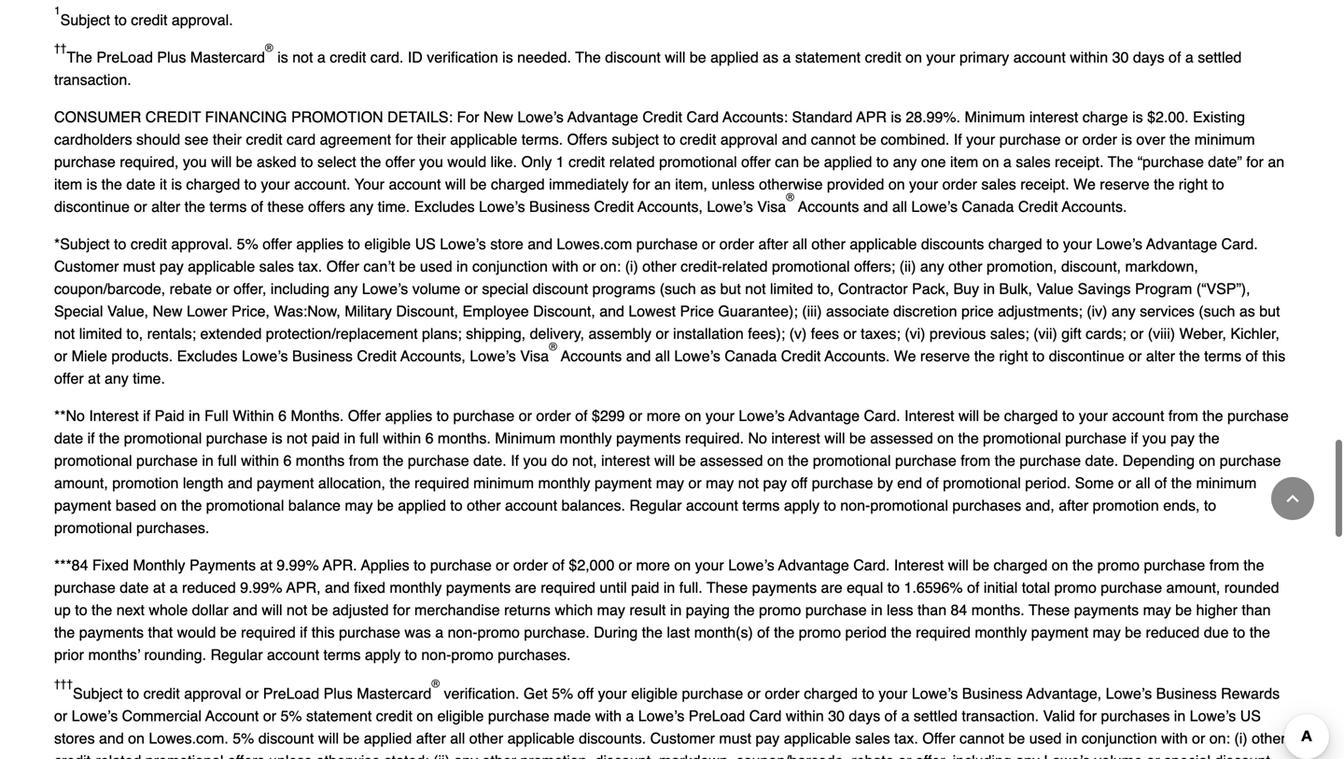 Task type: locate. For each thing, give the bounding box(es) containing it.
item
[[950, 153, 979, 171], [54, 176, 82, 193]]

charged inside *subject to credit approval. 5% offer applies to eligible us lowe's store and lowes.com purchase or order after all other applicable discounts charged to your lowe's advantage card. customer must pay applicable sales tax. offer can't be used in conjunction with or on: (i) other credit-related promotional offers; (ii) any other promotion, discount, markdown, coupon/barcode, rebate or offer, including any lowe's volume or special discount programs (such as but not limited to, contractor pack, buy in bulk, value savings program ("vsp"), special value, new lower price, was:now, military discount, employee discount, and lowest price guarantee); (iii) associate discretion price adjustments; (iv) any services (such as but not limited to, rentals; extended protection/replacement plans; shipping, delivery, assembly or installation fees); (v) fees or taxes; (vi) previous sales; (vii) gift cards; or (viii) weber, kichler, or miele products. excludes lowe's business credit accounts, lowe's visa
[[989, 235, 1043, 253]]

(ii) inside *subject to credit approval. 5% offer applies to eligible us lowe's store and lowes.com purchase or order after all other applicable discounts charged to your lowe's advantage card. customer must pay applicable sales tax. offer can't be used in conjunction with or on: (i) other credit-related promotional offers; (ii) any other promotion, discount, markdown, coupon/barcode, rebate or offer, including any lowe's volume or special discount programs (such as but not limited to, contractor pack, buy in bulk, value savings program ("vsp"), special value, new lower price, was:now, military discount, employee discount, and lowest price guarantee); (iii) associate discretion price adjustments; (iv) any services (such as but not limited to, rentals; extended protection/replacement plans; shipping, delivery, assembly or installation fees); (v) fees or taxes; (vi) previous sales; (vii) gift cards; or (viii) weber, kichler, or miele products. excludes lowe's business credit accounts, lowe's visa
[[900, 258, 916, 275]]

at
[[88, 370, 100, 387], [260, 557, 273, 574], [153, 579, 165, 596]]

month(s)
[[694, 624, 753, 641]]

0 horizontal spatial related
[[96, 752, 141, 759]]

account
[[1014, 49, 1066, 66], [389, 176, 441, 193], [1112, 407, 1165, 425], [505, 497, 557, 514], [686, 497, 738, 514], [267, 646, 319, 664]]

may
[[656, 475, 684, 492], [706, 475, 734, 492], [345, 497, 373, 514], [597, 602, 625, 619], [1143, 602, 1172, 619], [1093, 624, 1121, 641]]

applicable inside consumer credit financing promotion details: for new lowe's advantage credit card accounts: standard apr is 28.99%. minimum interest charge is $2.00. existing cardholders should see their credit card agreement for their applicable terms. offers subject to credit approval and cannot be combined. if your purchase or order is over the minimum purchase required, you will be asked to select the offer you would like. only 1 credit related promotional offer can be applied to any one item on a sales receipt. the "purchase date" for an item is the date it is charged to your account. your account will be charged immediately for an item, unless otherwise provided on your order sales receipt. we reserve the right to discontinue or alter the terms of these offers any time. excludes lowe's business credit accounts, lowe's visa
[[450, 131, 518, 148]]

us inside ††† subject to credit approval or preload plus mastercard ® verification. get 5% off your eligible purchase or order charged to your lowe's business advantage, lowe's business rewards or lowe's commercial account or 5% statement credit on eligible purchase made with a lowe's preload card within 30 days of a settled transaction. valid for purchases in lowe's us stores and on lowes.com. 5% discount will be applied after all other applicable discounts. customer must pay applicable sales tax. offer cannot be used in conjunction with or on: (i) other credit-related promotional offers unless otherwise stated; (ii) any other promotion, discount, markdown, coupon/barcode, rebate or offer, including any lowe's volume or special disco
[[1241, 707, 1261, 725]]

0 vertical spatial (i)
[[625, 258, 638, 275]]

fixed
[[354, 579, 386, 596]]

this down adjusted
[[312, 624, 335, 641]]

required,
[[120, 153, 179, 171]]

0 horizontal spatial regular
[[211, 646, 263, 664]]

after inside the **no interest if paid in full within 6 months. offer applies to purchase or order of $299 or more on your lowe's advantage card. interest will be charged to your account from the purchase date if the promotional purchase is not paid in full within 6 months. minimum monthly payments required. no interest will be assessed on the promotional purchase if you pay the promotional purchase in full within 6 months from the purchase date. if you do not, interest will be assessed on the promotional purchase from the purchase date. depending on purchase amount, promotion length and payment allocation, the required minimum monthly payment may or may not pay off purchase by end of promotional period. some or all of the minimum payment based on the promotional balance may be applied to other account balances. regular account terms apply to non-promotional purchases and, after promotion ends, to promotional purchases.
[[1059, 497, 1089, 514]]

0 vertical spatial approval.
[[172, 11, 233, 29]]

1 vertical spatial (ii)
[[433, 752, 450, 759]]

0 horizontal spatial apply
[[365, 646, 401, 664]]

0 horizontal spatial new
[[153, 303, 183, 320]]

any down combined. at the top
[[893, 153, 917, 171]]

valid
[[1043, 707, 1076, 725]]

accounts, inside consumer credit financing promotion details: for new lowe's advantage credit card accounts: standard apr is 28.99%. minimum interest charge is $2.00. existing cardholders should see their credit card agreement for their applicable terms. offers subject to credit approval and cannot be combined. if your purchase or order is over the minimum purchase required, you will be asked to select the offer you would like. only 1 credit related promotional offer can be applied to any one item on a sales receipt. the "purchase date" for an item is the date it is charged to your account. your account will be charged immediately for an item, unless otherwise provided on your order sales receipt. we reserve the right to discontinue or alter the terms of these offers any time. excludes lowe's business credit accounts, lowe's visa
[[638, 198, 703, 215]]

and up the can
[[782, 131, 807, 148]]

rewards
[[1221, 685, 1280, 702]]

0 vertical spatial purchases.
[[136, 519, 209, 537]]

1 vertical spatial paid
[[631, 579, 660, 596]]

to inside 1 subject to credit approval.
[[114, 11, 127, 29]]

excludes
[[414, 198, 475, 215], [177, 348, 238, 365]]

0 vertical spatial off
[[792, 475, 808, 492]]

promotional inside consumer credit financing promotion details: for new lowe's advantage credit card accounts: standard apr is 28.99%. minimum interest charge is $2.00. existing cardholders should see their credit card agreement for their applicable terms. offers subject to credit approval and cannot be combined. if your purchase or order is over the minimum purchase required, you will be asked to select the offer you would like. only 1 credit related promotional offer can be applied to any one item on a sales receipt. the "purchase date" for an item is the date it is charged to your account. your account will be charged immediately for an item, unless otherwise provided on your order sales receipt. we reserve the right to discontinue or alter the terms of these offers any time. excludes lowe's business credit accounts, lowe's visa
[[659, 153, 737, 171]]

your down period
[[879, 685, 908, 702]]

1 vertical spatial limited
[[79, 325, 122, 342]]

offer inside *subject to credit approval. 5% offer applies to eligible us lowe's store and lowes.com purchase or order after all other applicable discounts charged to your lowe's advantage card. customer must pay applicable sales tax. offer can't be used in conjunction with or on: (i) other credit-related promotional offers; (ii) any other promotion, discount, markdown, coupon/barcode, rebate or offer, including any lowe's volume or special discount programs (such as but not limited to, contractor pack, buy in bulk, value savings program ("vsp"), special value, new lower price, was:now, military discount, employee discount, and lowest price guarantee); (iii) associate discretion price adjustments; (iv) any services (such as but not limited to, rentals; extended protection/replacement plans; shipping, delivery, assembly or installation fees); (v) fees or taxes; (vi) previous sales; (vii) gift cards; or (viii) weber, kichler, or miele products. excludes lowe's business credit accounts, lowe's visa
[[327, 258, 359, 275]]

applied inside ††† subject to credit approval or preload plus mastercard ® verification. get 5% off your eligible purchase or order charged to your lowe's business advantage, lowe's business rewards or lowe's commercial account or 5% statement credit on eligible purchase made with a lowe's preload card within 30 days of a settled transaction. valid for purchases in lowe's us stores and on lowes.com. 5% discount will be applied after all other applicable discounts. customer must pay applicable sales tax. offer cannot be used in conjunction with or on: (i) other credit-related promotional offers unless otherwise stated; (ii) any other promotion, discount, markdown, coupon/barcode, rebate or offer, including any lowe's volume or special disco
[[364, 730, 412, 747]]

1 horizontal spatial markdown,
[[1126, 258, 1199, 275]]

1 horizontal spatial card
[[749, 707, 782, 725]]

0 horizontal spatial amount,
[[54, 475, 108, 492]]

for inside the ***84 fixed monthly payments at 9.99% apr. applies to purchase or order of $2,000 or more on your lowe's advantage card. interest will be charged on the promo purchase from the purchase date at a reduced 9.99% apr, and fixed monthly payments are required until paid in full. these payments are equal to 1.6596% of initial total promo purchase amount, rounded up to the next whole dollar and will not be adjusted for merchandise returns which may result in paying the promo purchase in less than 84 months. these payments may be higher than the payments that would be required if this purchase was a non-promo purchase. during the last month(s) of the promo period the required monthly payment may be reduced due to the prior months' rounding. regular account terms apply to non-promo purchases.
[[393, 602, 410, 619]]

purchases inside ††† subject to credit approval or preload plus mastercard ® verification. get 5% off your eligible purchase or order charged to your lowe's business advantage, lowe's business rewards or lowe's commercial account or 5% statement credit on eligible purchase made with a lowe's preload card within 30 days of a settled transaction. valid for purchases in lowe's us stores and on lowes.com. 5% discount will be applied after all other applicable discounts. customer must pay applicable sales tax. offer cannot be used in conjunction with or on: (i) other credit-related promotional offers unless otherwise stated; (ii) any other promotion, discount, markdown, coupon/barcode, rebate or offer, including any lowe's volume or special disco
[[1101, 707, 1170, 725]]

excludes inside consumer credit financing promotion details: for new lowe's advantage credit card accounts: standard apr is 28.99%. minimum interest charge is $2.00. existing cardholders should see their credit card agreement for their applicable terms. offers subject to credit approval and cannot be combined. if your purchase or order is over the minimum purchase required, you will be asked to select the offer you would like. only 1 credit related promotional offer can be applied to any one item on a sales receipt. the "purchase date" for an item is the date it is charged to your account. your account will be charged immediately for an item, unless otherwise provided on your order sales receipt. we reserve the right to discontinue or alter the terms of these offers any time. excludes lowe's business credit accounts, lowe's visa
[[414, 198, 475, 215]]

from
[[1169, 407, 1199, 425], [349, 452, 379, 469], [961, 452, 991, 469], [1210, 557, 1240, 574]]

not up 'guarantee);'
[[745, 280, 766, 298]]

promotional
[[659, 153, 737, 171], [772, 258, 850, 275], [124, 430, 202, 447], [983, 430, 1061, 447], [54, 452, 132, 469], [813, 452, 891, 469], [943, 475, 1021, 492], [206, 497, 284, 514], [871, 497, 949, 514], [54, 519, 132, 537], [145, 752, 224, 759]]

all inside the **no interest if paid in full within 6 months. offer applies to purchase or order of $299 or more on your lowe's advantage card. interest will be charged to your account from the purchase date if the promotional purchase is not paid in full within 6 months. minimum monthly payments required. no interest will be assessed on the promotional purchase if you pay the promotional purchase in full within 6 months from the purchase date. if you do not, interest will be assessed on the promotional purchase from the purchase date. depending on purchase amount, promotion length and payment allocation, the required minimum monthly payment may or may not pay off purchase by end of promotional period. some or all of the minimum payment based on the promotional balance may be applied to other account balances. regular account terms apply to non-promotional purchases and, after promotion ends, to promotional purchases.
[[1136, 475, 1151, 492]]

approval. up preload plus
[[172, 11, 233, 29]]

1 approval. from the top
[[172, 11, 233, 29]]

time. inside consumer credit financing promotion details: for new lowe's advantage credit card accounts: standard apr is 28.99%. minimum interest charge is $2.00. existing cardholders should see their credit card agreement for their applicable terms. offers subject to credit approval and cannot be combined. if your purchase or order is over the minimum purchase required, you will be asked to select the offer you would like. only 1 credit related promotional offer can be applied to any one item on a sales receipt. the "purchase date" for an item is the date it is charged to your account. your account will be charged immediately for an item, unless otherwise provided on your order sales receipt. we reserve the right to discontinue or alter the terms of these offers any time. excludes lowe's business credit accounts, lowe's visa
[[378, 198, 410, 215]]

0 vertical spatial subject
[[60, 11, 110, 29]]

coupon/barcode, inside *subject to credit approval. 5% offer applies to eligible us lowe's store and lowes.com purchase or order after all other applicable discounts charged to your lowe's advantage card. customer must pay applicable sales tax. offer can't be used in conjunction with or on: (i) other credit-related promotional offers; (ii) any other promotion, discount, markdown, coupon/barcode, rebate or offer, including any lowe's volume or special discount programs (such as but not limited to, contractor pack, buy in bulk, value savings program ("vsp"), special value, new lower price, was:now, military discount, employee discount, and lowest price guarantee); (iii) associate discretion price adjustments; (iv) any services (such as but not limited to, rentals; extended protection/replacement plans; shipping, delivery, assembly or installation fees); (v) fees or taxes; (vi) previous sales; (vii) gift cards; or (viii) weber, kichler, or miele products. excludes lowe's business credit accounts, lowe's visa
[[54, 280, 165, 298]]

unless
[[712, 176, 755, 193], [269, 752, 312, 759]]

1 horizontal spatial the
[[575, 49, 601, 66]]

advantage up offers
[[568, 109, 639, 126]]

otherwise left stated;
[[316, 752, 380, 759]]

2 horizontal spatial after
[[1059, 497, 1089, 514]]

accounts. inside ® accounts and all lowe's canada credit accounts. we reserve the right to discontinue or alter the terms of this offer at any time.
[[825, 348, 890, 365]]

2 approval. from the top
[[171, 235, 233, 253]]

we down "(vi)"
[[894, 348, 916, 365]]

1 vertical spatial date
[[54, 430, 83, 447]]

statement
[[795, 49, 861, 66], [306, 707, 372, 725]]

canada inside ® accounts and all lowe's canada credit accounts.
[[962, 198, 1014, 215]]

offers down 'account.'
[[308, 198, 345, 215]]

reserve down previous
[[921, 348, 970, 365]]

0 horizontal spatial would
[[177, 624, 216, 641]]

1 vertical spatial 30
[[828, 707, 845, 725]]

customer inside *subject to credit approval. 5% offer applies to eligible us lowe's store and lowes.com purchase or order after all other applicable discounts charged to your lowe's advantage card. customer must pay applicable sales tax. offer can't be used in conjunction with or on: (i) other credit-related promotional offers; (ii) any other promotion, discount, markdown, coupon/barcode, rebate or offer, including any lowe's volume or special discount programs (such as but not limited to, contractor pack, buy in bulk, value savings program ("vsp"), special value, new lower price, was:now, military discount, employee discount, and lowest price guarantee); (iii) associate discretion price adjustments; (iv) any services (such as but not limited to, rentals; extended protection/replacement plans; shipping, delivery, assembly or installation fees); (v) fees or taxes; (vi) previous sales; (vii) gift cards; or (viii) weber, kichler, or miele products. excludes lowe's business credit accounts, lowe's visa
[[54, 258, 119, 275]]

0 vertical spatial would
[[448, 153, 487, 171]]

standard
[[792, 109, 853, 126]]

lowe's
[[518, 109, 564, 126], [479, 198, 525, 215], [707, 198, 753, 215], [912, 198, 958, 215], [440, 235, 486, 253], [1097, 235, 1143, 253], [362, 280, 408, 298], [242, 348, 288, 365], [470, 348, 516, 365], [674, 348, 721, 365], [739, 407, 785, 425], [728, 557, 775, 574], [912, 685, 958, 702], [1106, 685, 1152, 702], [72, 707, 118, 725], [638, 707, 685, 725], [1190, 707, 1236, 725], [1044, 752, 1091, 759]]

advantage up 'equal'
[[778, 557, 849, 574]]

1 vertical spatial volume
[[1095, 752, 1143, 759]]

than
[[918, 602, 947, 619], [1242, 602, 1271, 619]]

related down 'subject'
[[609, 153, 655, 171]]

apply inside the ***84 fixed monthly payments at 9.99% apr. applies to purchase or order of $2,000 or more on your lowe's advantage card. interest will be charged on the promo purchase from the purchase date at a reduced 9.99% apr, and fixed monthly payments are required until paid in full. these payments are equal to 1.6596% of initial total promo purchase amount, rounded up to the next whole dollar and will not be adjusted for merchandise returns which may result in paying the promo purchase in less than 84 months. these payments may be higher than the payments that would be required if this purchase was a non-promo purchase. during the last month(s) of the promo period the required monthly payment may be reduced due to the prior months' rounding. regular account terms apply to non-promo purchases.
[[365, 646, 401, 664]]

accounts inside ® accounts and all lowe's canada credit accounts.
[[798, 198, 859, 215]]

promotion, inside ††† subject to credit approval or preload plus mastercard ® verification. get 5% off your eligible purchase or order charged to your lowe's business advantage, lowe's business rewards or lowe's commercial account or 5% statement credit on eligible purchase made with a lowe's preload card within 30 days of a settled transaction. valid for purchases in lowe's us stores and on lowes.com. 5% discount will be applied after all other applicable discounts. customer must pay applicable sales tax. offer cannot be used in conjunction with or on: (i) other credit-related promotional offers unless otherwise stated; (ii) any other promotion, discount, markdown, coupon/barcode, rebate or offer, including any lowe's volume or special disco
[[521, 752, 591, 759]]

other inside the **no interest if paid in full within 6 months. offer applies to purchase or order of $299 or more on your lowe's advantage card. interest will be charged to your account from the purchase date if the promotional purchase is not paid in full within 6 months. minimum monthly payments required. no interest will be assessed on the promotional purchase if you pay the promotional purchase in full within 6 months from the purchase date. if you do not, interest will be assessed on the promotional purchase from the purchase date. depending on purchase amount, promotion length and payment allocation, the required minimum monthly payment may or may not pay off purchase by end of promotional period. some or all of the minimum payment based on the promotional balance may be applied to other account balances. regular account terms apply to non-promotional purchases and, after promotion ends, to promotional purchases.
[[467, 497, 501, 514]]

non- down was
[[421, 646, 451, 664]]

minimum inside consumer credit financing promotion details: for new lowe's advantage credit card accounts: standard apr is 28.99%. minimum interest charge is $2.00. existing cardholders should see their credit card agreement for their applicable terms. offers subject to credit approval and cannot be combined. if your purchase or order is over the minimum purchase required, you will be asked to select the offer you would like. only 1 credit related promotional offer can be applied to any one item on a sales receipt. the "purchase date" for an item is the date it is charged to your account. your account will be charged immediately for an item, unless otherwise provided on your order sales receipt. we reserve the right to discontinue or alter the terms of these offers any time. excludes lowe's business credit accounts, lowe's visa
[[965, 109, 1026, 126]]

0 horizontal spatial we
[[894, 348, 916, 365]]

1 vertical spatial 9.99%
[[240, 579, 283, 596]]

reduced up dollar
[[182, 579, 236, 596]]

1 horizontal spatial discount
[[533, 280, 588, 298]]

with for lowes.com
[[552, 258, 579, 275]]

1 horizontal spatial us
[[1241, 707, 1261, 725]]

on: down rewards
[[1210, 730, 1231, 747]]

0 vertical spatial transaction.
[[54, 71, 131, 88]]

discount,
[[396, 303, 459, 320], [533, 303, 596, 320]]

applies
[[361, 557, 410, 574]]

a inside consumer credit financing promotion details: for new lowe's advantage credit card accounts: standard apr is 28.99%. minimum interest charge is $2.00. existing cardholders should see their credit card agreement for their applicable terms. offers subject to credit approval and cannot be combined. if your purchase or order is over the minimum purchase required, you will be asked to select the offer you would like. only 1 credit related promotional offer can be applied to any one item on a sales receipt. the "purchase date" for an item is the date it is charged to your account. your account will be charged immediately for an item, unless otherwise provided on your order sales receipt. we reserve the right to discontinue or alter the terms of these offers any time. excludes lowe's business credit accounts, lowe's visa
[[1004, 153, 1012, 171]]

promotion, inside *subject to credit approval. 5% offer applies to eligible us lowe's store and lowes.com purchase or order after all other applicable discounts charged to your lowe's advantage card. customer must pay applicable sales tax. offer can't be used in conjunction with or on: (i) other credit-related promotional offers; (ii) any other promotion, discount, markdown, coupon/barcode, rebate or offer, including any lowe's volume or special discount programs (such as but not limited to, contractor pack, buy in bulk, value savings program ("vsp"), special value, new lower price, was:now, military discount, employee discount, and lowest price guarantee); (iii) associate discretion price adjustments; (iv) any services (such as but not limited to, rentals; extended protection/replacement plans; shipping, delivery, assembly or installation fees); (v) fees or taxes; (vi) previous sales; (vii) gift cards; or (viii) weber, kichler, or miele products. excludes lowe's business credit accounts, lowe's visa
[[987, 258, 1058, 275]]

reduced left 'due'
[[1146, 624, 1200, 641]]

within
[[1070, 49, 1108, 66], [383, 430, 421, 447], [241, 452, 279, 469], [786, 707, 824, 725]]

0 horizontal spatial this
[[312, 624, 335, 641]]

1 vertical spatial minimum
[[495, 430, 556, 447]]

84
[[951, 602, 968, 619]]

0 vertical spatial new
[[484, 109, 513, 126]]

your up value
[[1063, 235, 1092, 253]]

0 vertical spatial non-
[[841, 497, 871, 514]]

new
[[484, 109, 513, 126], [153, 303, 183, 320]]

0 vertical spatial days
[[1133, 49, 1165, 66]]

2 are from the left
[[821, 579, 843, 596]]

0 vertical spatial full
[[360, 430, 379, 447]]

and,
[[1026, 497, 1055, 514]]

1 vertical spatial (i)
[[1235, 730, 1248, 747]]

offer
[[327, 258, 359, 275], [348, 407, 381, 425], [923, 730, 956, 747]]

credit- inside ††† subject to credit approval or preload plus mastercard ® verification. get 5% off your eligible purchase or order charged to your lowe's business advantage, lowe's business rewards or lowe's commercial account or 5% statement credit on eligible purchase made with a lowe's preload card within 30 days of a settled transaction. valid for purchases in lowe's us stores and on lowes.com. 5% discount will be applied after all other applicable discounts. customer must pay applicable sales tax. offer cannot be used in conjunction with or on: (i) other credit-related promotional offers unless otherwise stated; (ii) any other promotion, discount, markdown, coupon/barcode, rebate or offer, including any lowe's volume or special disco
[[54, 752, 96, 759]]

assessed down required.
[[700, 452, 763, 469]]

and inside ® accounts and all lowe's canada credit accounts. we reserve the right to discontinue or alter the terms of this offer at any time.
[[626, 348, 651, 365]]

assembly
[[589, 325, 652, 342]]

id
[[408, 49, 423, 66]]

account inside the ***84 fixed monthly payments at 9.99% apr. applies to purchase or order of $2,000 or more on your lowe's advantage card. interest will be charged on the promo purchase from the purchase date at a reduced 9.99% apr, and fixed monthly payments are required until paid in full. these payments are equal to 1.6596% of initial total promo purchase amount, rounded up to the next whole dollar and will not be adjusted for merchandise returns which may result in paying the promo purchase in less than 84 months. these payments may be higher than the payments that would be required if this purchase was a non-promo purchase. during the last month(s) of the promo period the required monthly payment may be reduced due to the prior months' rounding. regular account terms apply to non-promo purchases.
[[267, 646, 319, 664]]

0 vertical spatial purchases
[[953, 497, 1022, 514]]

you
[[183, 153, 207, 171], [419, 153, 443, 171], [1143, 430, 1167, 447], [523, 452, 547, 469]]

lowe's right advantage,
[[1106, 685, 1152, 702]]

1 than from the left
[[918, 602, 947, 619]]

1 vertical spatial but
[[1260, 303, 1281, 320]]

terms inside consumer credit financing promotion details: for new lowe's advantage credit card accounts: standard apr is 28.99%. minimum interest charge is $2.00. existing cardholders should see their credit card agreement for their applicable terms. offers subject to credit approval and cannot be combined. if your purchase or order is over the minimum purchase required, you will be asked to select the offer you would like. only 1 credit related promotional offer can be applied to any one item on a sales receipt. the "purchase date" for an item is the date it is charged to your account. your account will be charged immediately for an item, unless otherwise provided on your order sales receipt. we reserve the right to discontinue or alter the terms of these offers any time. excludes lowe's business credit accounts, lowe's visa
[[209, 198, 247, 215]]

based
[[116, 497, 156, 514]]

promo
[[1098, 557, 1140, 574], [1055, 579, 1097, 596], [759, 602, 802, 619], [478, 624, 520, 641], [799, 624, 841, 641], [451, 646, 494, 664]]

tax. inside ††† subject to credit approval or preload plus mastercard ® verification. get 5% off your eligible purchase or order charged to your lowe's business advantage, lowe's business rewards or lowe's commercial account or 5% statement credit on eligible purchase made with a lowe's preload card within 30 days of a settled transaction. valid for purchases in lowe's us stores and on lowes.com. 5% discount will be applied after all other applicable discounts. customer must pay applicable sales tax. offer cannot be used in conjunction with or on: (i) other credit-related promotional offers unless otherwise stated; (ii) any other promotion, discount, markdown, coupon/barcode, rebate or offer, including any lowe's volume or special disco
[[895, 730, 919, 747]]

0 vertical spatial paid
[[312, 430, 340, 447]]

will inside ††† subject to credit approval or preload plus mastercard ® verification. get 5% off your eligible purchase or order charged to your lowe's business advantage, lowe's business rewards or lowe's commercial account or 5% statement credit on eligible purchase made with a lowe's preload card within 30 days of a settled transaction. valid for purchases in lowe's us stores and on lowes.com. 5% discount will be applied after all other applicable discounts. customer must pay applicable sales tax. offer cannot be used in conjunction with or on: (i) other credit-related promotional offers unless otherwise stated; (ii) any other promotion, discount, markdown, coupon/barcode, rebate or offer, including any lowe's volume or special disco
[[318, 730, 339, 747]]

transaction. left valid
[[962, 707, 1039, 725]]

1.6596%
[[904, 579, 963, 596]]

0 horizontal spatial accounts,
[[401, 348, 466, 365]]

1 horizontal spatial special
[[1164, 752, 1211, 759]]

1 vertical spatial these
[[1029, 602, 1070, 619]]

all
[[893, 198, 908, 215], [793, 235, 808, 253], [655, 348, 670, 365], [1136, 475, 1151, 492], [450, 730, 465, 747]]

assessed up end
[[870, 430, 934, 447]]

0 vertical spatial as
[[763, 49, 779, 66]]

installation
[[673, 325, 744, 342]]

2 horizontal spatial related
[[722, 258, 768, 275]]

special
[[54, 303, 103, 320]]

subject inside 1 subject to credit approval.
[[60, 11, 110, 29]]

alter
[[151, 198, 180, 215], [1146, 348, 1175, 365]]

your inside *subject to credit approval. 5% offer applies to eligible us lowe's store and lowes.com purchase or order after all other applicable discounts charged to your lowe's advantage card. customer must pay applicable sales tax. offer can't be used in conjunction with or on: (i) other credit-related promotional offers; (ii) any other promotion, discount, markdown, coupon/barcode, rebate or offer, including any lowe's volume or special discount programs (such as but not limited to, contractor pack, buy in bulk, value savings program ("vsp"), special value, new lower price, was:now, military discount, employee discount, and lowest price guarantee); (iii) associate discretion price adjustments; (iv) any services (such as but not limited to, rentals; extended protection/replacement plans; shipping, delivery, assembly or installation fees); (v) fees or taxes; (vi) previous sales; (vii) gift cards; or (viii) weber, kichler, or miele products. excludes lowe's business credit accounts, lowe's visa
[[1063, 235, 1092, 253]]

1 horizontal spatial volume
[[1095, 752, 1143, 759]]

accounts for with
[[561, 348, 622, 365]]

discontinue up *subject
[[54, 198, 130, 215]]

from inside the ***84 fixed monthly payments at 9.99% apr. applies to purchase or order of $2,000 or more on your lowe's advantage card. interest will be charged on the promo purchase from the purchase date at a reduced 9.99% apr, and fixed monthly payments are required until paid in full. these payments are equal to 1.6596% of initial total promo purchase amount, rounded up to the next whole dollar and will not be adjusted for merchandise returns which may result in paying the promo purchase in less than 84 months. these payments may be higher than the payments that would be required if this purchase was a non-promo purchase. during the last month(s) of the promo period the required monthly payment may be reduced due to the prior months' rounding. regular account terms apply to non-promo purchases.
[[1210, 557, 1240, 574]]

approval
[[721, 131, 778, 148], [184, 685, 241, 702]]

new inside *subject to credit approval. 5% offer applies to eligible us lowe's store and lowes.com purchase or order after all other applicable discounts charged to your lowe's advantage card. customer must pay applicable sales tax. offer can't be used in conjunction with or on: (i) other credit-related promotional offers; (ii) any other promotion, discount, markdown, coupon/barcode, rebate or offer, including any lowe's volume or special discount programs (such as but not limited to, contractor pack, buy in bulk, value savings program ("vsp"), special value, new lower price, was:now, military discount, employee discount, and lowest price guarantee); (iii) associate discretion price adjustments; (iv) any services (such as but not limited to, rentals; extended protection/replacement plans; shipping, delivery, assembly or installation fees); (v) fees or taxes; (vi) previous sales; (vii) gift cards; or (viii) weber, kichler, or miele products. excludes lowe's business credit accounts, lowe's visa
[[153, 303, 183, 320]]

related inside consumer credit financing promotion details: for new lowe's advantage credit card accounts: standard apr is 28.99%. minimum interest charge is $2.00. existing cardholders should see their credit card agreement for their applicable terms. offers subject to credit approval and cannot be combined. if your purchase or order is over the minimum purchase required, you will be asked to select the offer you would like. only 1 credit related promotional offer can be applied to any one item on a sales receipt. the "purchase date" for an item is the date it is charged to your account. your account will be charged immediately for an item, unless otherwise provided on your order sales receipt. we reserve the right to discontinue or alter the terms of these offers any time. excludes lowe's business credit accounts, lowe's visa
[[609, 153, 655, 171]]

terms down the weber,
[[1205, 348, 1242, 365]]

settled inside the †† the preload plus mastercard ® is not a credit card. id verification is needed. the discount will be applied as a statement credit on your primary account within 30 days of a settled transaction.
[[1198, 49, 1242, 66]]

1 horizontal spatial purchases
[[1101, 707, 1170, 725]]

required inside the **no interest if paid in full within 6 months. offer applies to purchase or order of $299 or more on your lowe's advantage card. interest will be charged to your account from the purchase date if the promotional purchase is not paid in full within 6 months. minimum monthly payments required. no interest will be assessed on the promotional purchase if you pay the promotional purchase in full within 6 months from the purchase date. if you do not, interest will be assessed on the promotional purchase from the purchase date. depending on purchase amount, promotion length and payment allocation, the required minimum monthly payment may or may not pay off purchase by end of promotional period. some or all of the minimum payment based on the promotional balance may be applied to other account balances. regular account terms apply to non-promotional purchases and, after promotion ends, to promotional purchases.
[[415, 475, 469, 492]]

minimum
[[965, 109, 1026, 126], [495, 430, 556, 447]]

subject inside ††† subject to credit approval or preload plus mastercard ® verification. get 5% off your eligible purchase or order charged to your lowe's business advantage, lowe's business rewards or lowe's commercial account or 5% statement credit on eligible purchase made with a lowe's preload card within 30 days of a settled transaction. valid for purchases in lowe's us stores and on lowes.com. 5% discount will be applied after all other applicable discounts. customer must pay applicable sales tax. offer cannot be used in conjunction with or on: (i) other credit-related promotional offers unless otherwise stated; (ii) any other promotion, discount, markdown, coupon/barcode, rebate or offer, including any lowe's volume or special disco
[[73, 685, 123, 702]]

prior
[[54, 646, 84, 664]]

credit
[[131, 11, 168, 29], [330, 49, 366, 66], [865, 49, 902, 66], [246, 131, 283, 148], [680, 131, 717, 148], [569, 153, 605, 171], [131, 235, 167, 253], [143, 685, 180, 702], [376, 707, 413, 725]]

purchases. down purchase.
[[498, 646, 571, 664]]

0 horizontal spatial off
[[578, 685, 594, 702]]

visa down delivery,
[[520, 348, 549, 365]]

0 horizontal spatial assessed
[[700, 452, 763, 469]]

1 vertical spatial used
[[1030, 730, 1062, 747]]

mastercard up financing
[[190, 49, 265, 66]]

0 horizontal spatial cannot
[[811, 131, 856, 148]]

and
[[782, 131, 807, 148], [864, 198, 888, 215], [528, 235, 553, 253], [600, 303, 625, 320], [626, 348, 651, 365], [228, 475, 253, 492], [325, 579, 350, 596], [233, 602, 258, 619], [99, 730, 124, 747]]

reserve inside consumer credit financing promotion details: for new lowe's advantage credit card accounts: standard apr is 28.99%. minimum interest charge is $2.00. existing cardholders should see their credit card agreement for their applicable terms. offers subject to credit approval and cannot be combined. if your purchase or order is over the minimum purchase required, you will be asked to select the offer you would like. only 1 credit related promotional offer can be applied to any one item on a sales receipt. the "purchase date" for an item is the date it is charged to your account. your account will be charged immediately for an item, unless otherwise provided on your order sales receipt. we reserve the right to discontinue or alter the terms of these offers any time. excludes lowe's business credit accounts, lowe's visa
[[1100, 176, 1150, 193]]

transaction. down '††'
[[54, 71, 131, 88]]

1 horizontal spatial statement
[[795, 49, 861, 66]]

off inside the **no interest if paid in full within 6 months. offer applies to purchase or order of $299 or more on your lowe's advantage card. interest will be charged to your account from the purchase date if the promotional purchase is not paid in full within 6 months. minimum monthly payments required. no interest will be assessed on the promotional purchase if you pay the promotional purchase in full within 6 months from the purchase date. if you do not, interest will be assessed on the promotional purchase from the purchase date. depending on purchase amount, promotion length and payment allocation, the required minimum monthly payment may or may not pay off purchase by end of promotional period. some or all of the minimum payment based on the promotional balance may be applied to other account balances. regular account terms apply to non-promotional purchases and, after promotion ends, to promotional purchases.
[[792, 475, 808, 492]]

details:
[[388, 109, 453, 126]]

alter down it at the left top
[[151, 198, 180, 215]]

business inside consumer credit financing promotion details: for new lowe's advantage credit card accounts: standard apr is 28.99%. minimum interest charge is $2.00. existing cardholders should see their credit card agreement for their applicable terms. offers subject to credit approval and cannot be combined. if your purchase or order is over the minimum purchase required, you will be asked to select the offer you would like. only 1 credit related promotional offer can be applied to any one item on a sales receipt. the "purchase date" for an item is the date it is charged to your account. your account will be charged immediately for an item, unless otherwise provided on your order sales receipt. we reserve the right to discontinue or alter the terms of these offers any time. excludes lowe's business credit accounts, lowe's visa
[[529, 198, 590, 215]]

1 are from the left
[[515, 579, 537, 596]]

after inside ††† subject to credit approval or preload plus mastercard ® verification. get 5% off your eligible purchase or order charged to your lowe's business advantage, lowe's business rewards or lowe's commercial account or 5% statement credit on eligible purchase made with a lowe's preload card within 30 days of a settled transaction. valid for purchases in lowe's us stores and on lowes.com. 5% discount will be applied after all other applicable discounts. customer must pay applicable sales tax. offer cannot be used in conjunction with or on: (i) other credit-related promotional offers unless otherwise stated; (ii) any other promotion, discount, markdown, coupon/barcode, rebate or offer, including any lowe's volume or special disco
[[416, 730, 446, 747]]

0 vertical spatial volume
[[412, 280, 461, 298]]

of up $2.00.
[[1169, 49, 1182, 66]]

1 horizontal spatial coupon/barcode,
[[736, 752, 848, 759]]

1 vertical spatial settled
[[914, 707, 958, 725]]

1 vertical spatial we
[[894, 348, 916, 365]]

fees);
[[748, 325, 785, 342]]

and inside the **no interest if paid in full within 6 months. offer applies to purchase or order of $299 or more on your lowe's advantage card. interest will be charged to your account from the purchase date if the promotional purchase is not paid in full within 6 months. minimum monthly payments required. no interest will be assessed on the promotional purchase if you pay the promotional purchase in full within 6 months from the purchase date. if you do not, interest will be assessed on the promotional purchase from the purchase date. depending on purchase amount, promotion length and payment allocation, the required minimum monthly payment may or may not pay off purchase by end of promotional period. some or all of the minimum payment based on the promotional balance may be applied to other account balances. regular account terms apply to non-promotional purchases and, after promotion ends, to promotional purchases.
[[228, 475, 253, 492]]

volume down advantage,
[[1095, 752, 1143, 759]]

conjunction down advantage,
[[1082, 730, 1158, 747]]

after down the some
[[1059, 497, 1089, 514]]

canada up discounts
[[962, 198, 1014, 215]]

1 date. from the left
[[473, 452, 507, 469]]

offers down account
[[228, 752, 265, 759]]

0 horizontal spatial unless
[[269, 752, 312, 759]]

accounts, down item,
[[638, 198, 703, 215]]

0 horizontal spatial credit-
[[54, 752, 96, 759]]

6
[[278, 407, 287, 425], [425, 430, 434, 447], [283, 452, 292, 469]]

program
[[1135, 280, 1193, 298]]

promotional inside ††† subject to credit approval or preload plus mastercard ® verification. get 5% off your eligible purchase or order charged to your lowe's business advantage, lowe's business rewards or lowe's commercial account or 5% statement credit on eligible purchase made with a lowe's preload card within 30 days of a settled transaction. valid for purchases in lowe's us stores and on lowes.com. 5% discount will be applied after all other applicable discounts. customer must pay applicable sales tax. offer cannot be used in conjunction with or on: (i) other credit-related promotional offers unless otherwise stated; (ii) any other promotion, discount, markdown, coupon/barcode, rebate or offer, including any lowe's volume or special disco
[[145, 752, 224, 759]]

of up '84'
[[967, 579, 980, 596]]

0 horizontal spatial than
[[918, 602, 947, 619]]

and inside consumer credit financing promotion details: for new lowe's advantage credit card accounts: standard apr is 28.99%. minimum interest charge is $2.00. existing cardholders should see their credit card agreement for their applicable terms. offers subject to credit approval and cannot be combined. if your purchase or order is over the minimum purchase required, you will be asked to select the offer you would like. only 1 credit related promotional offer can be applied to any one item on a sales receipt. the "purchase date" for an item is the date it is charged to your account. your account will be charged immediately for an item, unless otherwise provided on your order sales receipt. we reserve the right to discontinue or alter the terms of these offers any time. excludes lowe's business credit accounts, lowe's visa
[[782, 131, 807, 148]]

consumer credit
[[54, 109, 201, 126]]

if inside the ***84 fixed monthly payments at 9.99% apr. applies to purchase or order of $2,000 or more on your lowe's advantage card. interest will be charged on the promo purchase from the purchase date at a reduced 9.99% apr, and fixed monthly payments are required until paid in full. these payments are equal to 1.6596% of initial total promo purchase amount, rounded up to the next whole dollar and will not be adjusted for merchandise returns which may result in paying the promo purchase in less than 84 months. these payments may be higher than the payments that would be required if this purchase was a non-promo purchase. during the last month(s) of the promo period the required monthly payment may be reduced due to the prior months' rounding. regular account terms apply to non-promo purchases.
[[300, 624, 307, 641]]

2 discount, from the left
[[533, 303, 596, 320]]

days up $2.00.
[[1133, 49, 1165, 66]]

off up made
[[578, 685, 594, 702]]

0 horizontal spatial settled
[[914, 707, 958, 725]]

days down period
[[849, 707, 881, 725]]

(iv)
[[1087, 303, 1108, 320]]

off inside ††† subject to credit approval or preload plus mastercard ® verification. get 5% off your eligible purchase or order charged to your lowe's business advantage, lowe's business rewards or lowe's commercial account or 5% statement credit on eligible purchase made with a lowe's preload card within 30 days of a settled transaction. valid for purchases in lowe's us stores and on lowes.com. 5% discount will be applied after all other applicable discounts. customer must pay applicable sales tax. offer cannot be used in conjunction with or on: (i) other credit-related promotional offers unless otherwise stated; (ii) any other promotion, discount, markdown, coupon/barcode, rebate or offer, including any lowe's volume or special disco
[[578, 685, 594, 702]]

(i) inside *subject to credit approval. 5% offer applies to eligible us lowe's store and lowes.com purchase or order after all other applicable discounts charged to your lowe's advantage card. customer must pay applicable sales tax. offer can't be used in conjunction with or on: (i) other credit-related promotional offers; (ii) any other promotion, discount, markdown, coupon/barcode, rebate or offer, including any lowe's volume or special discount programs (such as but not limited to, contractor pack, buy in bulk, value savings program ("vsp"), special value, new lower price, was:now, military discount, employee discount, and lowest price guarantee); (iii) associate discretion price adjustments; (iv) any services (such as but not limited to, rentals; extended protection/replacement plans; shipping, delivery, assembly or installation fees); (v) fees or taxes; (vi) previous sales; (vii) gift cards; or (viii) weber, kichler, or miele products. excludes lowe's business credit accounts, lowe's visa
[[625, 258, 638, 275]]

1 vertical spatial preload
[[689, 707, 745, 725]]

1 horizontal spatial 1
[[556, 153, 565, 171]]

scroll to top element
[[1272, 477, 1315, 520]]

guarantee);
[[718, 303, 798, 320]]

amount,
[[54, 475, 108, 492], [1167, 579, 1221, 596]]

subject
[[60, 11, 110, 29], [73, 685, 123, 702]]

for right valid
[[1080, 707, 1097, 725]]

needed.
[[517, 49, 571, 66]]

not down apr,
[[287, 602, 307, 619]]

than down 1.6596%
[[918, 602, 947, 619]]

(i) down rewards
[[1235, 730, 1248, 747]]

in
[[457, 258, 468, 275], [984, 280, 995, 298], [189, 407, 200, 425], [344, 430, 356, 447], [202, 452, 214, 469], [664, 579, 675, 596], [670, 602, 682, 619], [871, 602, 883, 619], [1174, 707, 1186, 725], [1066, 730, 1078, 747]]

after
[[759, 235, 789, 253], [1059, 497, 1089, 514], [416, 730, 446, 747]]

would down dollar
[[177, 624, 216, 641]]

rebate
[[170, 280, 212, 298], [852, 752, 894, 759]]

2 vertical spatial related
[[96, 752, 141, 759]]

0 horizontal spatial approval
[[184, 685, 241, 702]]

0 horizontal spatial discount,
[[396, 303, 459, 320]]

business down protection/replacement
[[292, 348, 353, 365]]

®
[[265, 41, 273, 55], [786, 191, 795, 204], [549, 340, 557, 353], [432, 678, 440, 691]]

accounts. up savings at the right top of page
[[1062, 198, 1127, 215]]

(ii)
[[900, 258, 916, 275], [433, 752, 450, 759]]

programs
[[593, 280, 656, 298]]

with
[[552, 258, 579, 275], [595, 707, 622, 725], [1162, 730, 1188, 747]]

approval. inside 1 subject to credit approval.
[[172, 11, 233, 29]]

paid up result
[[631, 579, 660, 596]]

all down depending
[[1136, 475, 1151, 492]]

as
[[763, 49, 779, 66], [701, 280, 716, 298], [1240, 303, 1256, 320]]

us inside *subject to credit approval. 5% offer applies to eligible us lowe's store and lowes.com purchase or order after all other applicable discounts charged to your lowe's advantage card. customer must pay applicable sales tax. offer can't be used in conjunction with or on: (i) other credit-related promotional offers; (ii) any other promotion, discount, markdown, coupon/barcode, rebate or offer, including any lowe's volume or special discount programs (such as but not limited to, contractor pack, buy in bulk, value savings program ("vsp"), special value, new lower price, was:now, military discount, employee discount, and lowest price guarantee); (iii) associate discretion price adjustments; (iv) any services (such as but not limited to, rentals; extended protection/replacement plans; shipping, delivery, assembly or installation fees); (v) fees or taxes; (vi) previous sales; (vii) gift cards; or (viii) weber, kichler, or miele products. excludes lowe's business credit accounts, lowe's visa
[[415, 235, 436, 253]]

new inside consumer credit financing promotion details: for new lowe's advantage credit card accounts: standard apr is 28.99%. minimum interest charge is $2.00. existing cardholders should see their credit card agreement for their applicable terms. offers subject to credit approval and cannot be combined. if your purchase or order is over the minimum purchase required, you will be asked to select the offer you would like. only 1 credit related promotional offer can be applied to any one item on a sales receipt. the "purchase date" for an item is the date it is charged to your account. your account will be charged immediately for an item, unless otherwise provided on your order sales receipt. we reserve the right to discontinue or alter the terms of these offers any time. excludes lowe's business credit accounts, lowe's visa
[[484, 109, 513, 126]]

0 vertical spatial conjunction
[[472, 258, 548, 275]]

advantage inside the ***84 fixed monthly payments at 9.99% apr. applies to purchase or order of $2,000 or more on your lowe's advantage card. interest will be charged on the promo purchase from the purchase date at a reduced 9.99% apr, and fixed monthly payments are required until paid in full. these payments are equal to 1.6596% of initial total promo purchase amount, rounded up to the next whole dollar and will not be adjusted for merchandise returns which may result in paying the promo purchase in less than 84 months. these payments may be higher than the payments that would be required if this purchase was a non-promo purchase. during the last month(s) of the promo period the required monthly payment may be reduced due to the prior months' rounding. regular account terms apply to non-promo purchases.
[[778, 557, 849, 574]]

paid up months
[[312, 430, 340, 447]]

1 horizontal spatial would
[[448, 153, 487, 171]]

subject down months'
[[73, 685, 123, 702]]

delivery,
[[530, 325, 585, 342]]

stated;
[[384, 752, 429, 759]]

® down the can
[[786, 191, 795, 204]]

discount inside the †† the preload plus mastercard ® is not a credit card. id verification is needed. the discount will be applied as a statement credit on your primary account within 30 days of a settled transaction.
[[605, 49, 661, 66]]

credit up commercial
[[143, 685, 180, 702]]

1 vertical spatial right
[[999, 348, 1029, 365]]

2 horizontal spatial interest
[[1030, 109, 1079, 126]]

promotional down end
[[871, 497, 949, 514]]

(ii) right stated;
[[433, 752, 450, 759]]

discount up delivery,
[[533, 280, 588, 298]]

accounts,
[[638, 198, 703, 215], [401, 348, 466, 365]]

1 vertical spatial months.
[[972, 602, 1025, 619]]

1 horizontal spatial rebate
[[852, 752, 894, 759]]

reserve inside ® accounts and all lowe's canada credit accounts. we reserve the right to discontinue or alter the terms of this offer at any time.
[[921, 348, 970, 365]]

2 vertical spatial card.
[[854, 557, 890, 574]]

card. up by at the bottom right of page
[[864, 407, 901, 425]]

payments
[[616, 430, 681, 447], [446, 579, 511, 596], [752, 579, 817, 596], [1074, 602, 1139, 619], [79, 624, 144, 641]]

purchases. inside the **no interest if paid in full within 6 months. offer applies to purchase or order of $299 or more on your lowe's advantage card. interest will be charged to your account from the purchase date if the promotional purchase is not paid in full within 6 months. minimum monthly payments required. no interest will be assessed on the promotional purchase if you pay the promotional purchase in full within 6 months from the purchase date. if you do not, interest will be assessed on the promotional purchase from the purchase date. depending on purchase amount, promotion length and payment allocation, the required minimum monthly payment may or may not pay off purchase by end of promotional period. some or all of the minimum payment based on the promotional balance may be applied to other account balances. regular account terms apply to non-promotional purchases and, after promotion ends, to promotional purchases.
[[136, 519, 209, 537]]

offer down miele
[[54, 370, 84, 387]]

0 vertical spatial discontinue
[[54, 198, 130, 215]]

1 vertical spatial customer
[[650, 730, 715, 747]]

mastercard inside ††† subject to credit approval or preload plus mastercard ® verification. get 5% off your eligible purchase or order charged to your lowe's business advantage, lowe's business rewards or lowe's commercial account or 5% statement credit on eligible purchase made with a lowe's preload card within 30 days of a settled transaction. valid for purchases in lowe's us stores and on lowes.com. 5% discount will be applied after all other applicable discounts. customer must pay applicable sales tax. offer cannot be used in conjunction with or on: (i) other credit-related promotional offers unless otherwise stated; (ii) any other promotion, discount, markdown, coupon/barcode, rebate or offer, including any lowe's volume or special disco
[[357, 685, 432, 702]]

discount, up savings at the right top of page
[[1062, 258, 1121, 275]]

credit down (v)
[[781, 348, 821, 365]]

regular
[[630, 497, 682, 514], [211, 646, 263, 664]]

0 vertical spatial 30
[[1113, 49, 1129, 66]]

with inside *subject to credit approval. 5% offer applies to eligible us lowe's store and lowes.com purchase or order after all other applicable discounts charged to your lowe's advantage card. customer must pay applicable sales tax. offer can't be used in conjunction with or on: (i) other credit-related promotional offers; (ii) any other promotion, discount, markdown, coupon/barcode, rebate or offer, including any lowe's volume or special discount programs (such as but not limited to, contractor pack, buy in bulk, value savings program ("vsp"), special value, new lower price, was:now, military discount, employee discount, and lowest price guarantee); (iii) associate discretion price adjustments; (iv) any services (such as but not limited to, rentals; extended protection/replacement plans; shipping, delivery, assembly or installation fees); (v) fees or taxes; (vi) previous sales; (vii) gift cards; or (viii) weber, kichler, or miele products. excludes lowe's business credit accounts, lowe's visa
[[552, 258, 579, 275]]

1 horizontal spatial otherwise
[[759, 176, 823, 193]]

account inside the †† the preload plus mastercard ® is not a credit card. id verification is needed. the discount will be applied as a statement credit on your primary account within 30 days of a settled transaction.
[[1014, 49, 1066, 66]]

discount up 'subject'
[[605, 49, 661, 66]]

*subject
[[54, 235, 110, 253]]

terms down no
[[743, 497, 780, 514]]

1 vertical spatial offer,
[[916, 752, 949, 759]]

we inside consumer credit financing promotion details: for new lowe's advantage credit card accounts: standard apr is 28.99%. minimum interest charge is $2.00. existing cardholders should see their credit card agreement for their applicable terms. offers subject to credit approval and cannot be combined. if your purchase or order is over the minimum purchase required, you will be asked to select the offer you would like. only 1 credit related promotional offer can be applied to any one item on a sales receipt. the "purchase date" for an item is the date it is charged to your account. your account will be charged immediately for an item, unless otherwise provided on your order sales receipt. we reserve the right to discontinue or alter the terms of these offers any time. excludes lowe's business credit accounts, lowe's visa
[[1074, 176, 1096, 193]]

1 vertical spatial card.
[[864, 407, 901, 425]]

not inside the ***84 fixed monthly payments at 9.99% apr. applies to purchase or order of $2,000 or more on your lowe's advantage card. interest will be charged on the promo purchase from the purchase date at a reduced 9.99% apr, and fixed monthly payments are required until paid in full. these payments are equal to 1.6596% of initial total promo purchase amount, rounded up to the next whole dollar and will not be adjusted for merchandise returns which may result in paying the promo purchase in less than 84 months. these payments may be higher than the payments that would be required if this purchase was a non-promo purchase. during the last month(s) of the promo period the required monthly payment may be reduced due to the prior months' rounding. regular account terms apply to non-promo purchases.
[[287, 602, 307, 619]]

0 horizontal spatial purchases.
[[136, 519, 209, 537]]

card. inside the ***84 fixed monthly payments at 9.99% apr. applies to purchase or order of $2,000 or more on your lowe's advantage card. interest will be charged on the promo purchase from the purchase date at a reduced 9.99% apr, and fixed monthly payments are required until paid in full. these payments are equal to 1.6596% of initial total promo purchase amount, rounded up to the next whole dollar and will not be adjusted for merchandise returns which may result in paying the promo purchase in less than 84 months. these payments may be higher than the payments that would be required if this purchase was a non-promo purchase. during the last month(s) of the promo period the required monthly payment may be reduced due to the prior months' rounding. regular account terms apply to non-promo purchases.
[[854, 557, 890, 574]]

otherwise
[[759, 176, 823, 193], [316, 752, 380, 759]]

any down "products."
[[105, 370, 129, 387]]

0 vertical spatial us
[[415, 235, 436, 253]]

months. inside the **no interest if paid in full within 6 months. offer applies to purchase or order of $299 or more on your lowe's advantage card. interest will be charged to your account from the purchase date if the promotional purchase is not paid in full within 6 months. minimum monthly payments required. no interest will be assessed on the promotional purchase if you pay the promotional purchase in full within 6 months from the purchase date. if you do not, interest will be assessed on the promotional purchase from the purchase date. depending on purchase amount, promotion length and payment allocation, the required minimum monthly payment may or may not pay off purchase by end of promotional period. some or all of the minimum payment based on the promotional balance may be applied to other account balances. regular account terms apply to non-promotional purchases and, after promotion ends, to promotional purchases.
[[438, 430, 491, 447]]

advantage up 'program'
[[1147, 235, 1218, 253]]

(i) inside ††† subject to credit approval or preload plus mastercard ® verification. get 5% off your eligible purchase or order charged to your lowe's business advantage, lowe's business rewards or lowe's commercial account or 5% statement credit on eligible purchase made with a lowe's preload card within 30 days of a settled transaction. valid for purchases in lowe's us stores and on lowes.com. 5% discount will be applied after all other applicable discounts. customer must pay applicable sales tax. offer cannot be used in conjunction with or on: (i) other credit-related promotional offers unless otherwise stated; (ii) any other promotion, discount, markdown, coupon/barcode, rebate or offer, including any lowe's volume or special disco
[[1235, 730, 1248, 747]]

alter inside consumer credit financing promotion details: for new lowe's advantage credit card accounts: standard apr is 28.99%. minimum interest charge is $2.00. existing cardholders should see their credit card agreement for their applicable terms. offers subject to credit approval and cannot be combined. if your purchase or order is over the minimum purchase required, you will be asked to select the offer you would like. only 1 credit related promotional offer can be applied to any one item on a sales receipt. the "purchase date" for an item is the date it is charged to your account. your account will be charged immediately for an item, unless otherwise provided on your order sales receipt. we reserve the right to discontinue or alter the terms of these offers any time. excludes lowe's business credit accounts, lowe's visa
[[151, 198, 180, 215]]

an left item,
[[655, 176, 671, 193]]

purchases. up monthly
[[136, 519, 209, 537]]

limited
[[770, 280, 813, 298], [79, 325, 122, 342]]

1 vertical spatial would
[[177, 624, 216, 641]]

†††
[[54, 678, 73, 691]]

should
[[136, 131, 180, 148]]

miele
[[72, 348, 107, 365]]

time. down "products."
[[133, 370, 165, 387]]

5% inside *subject to credit approval. 5% offer applies to eligible us lowe's store and lowes.com purchase or order after all other applicable discounts charged to your lowe's advantage card. customer must pay applicable sales tax. offer can't be used in conjunction with or on: (i) other credit-related promotional offers; (ii) any other promotion, discount, markdown, coupon/barcode, rebate or offer, including any lowe's volume or special discount programs (such as but not limited to, contractor pack, buy in bulk, value savings program ("vsp"), special value, new lower price, was:now, military discount, employee discount, and lowest price guarantee); (iii) associate discretion price adjustments; (iv) any services (such as but not limited to, rentals; extended protection/replacement plans; shipping, delivery, assembly or installation fees); (v) fees or taxes; (vi) previous sales; (vii) gift cards; or (viii) weber, kichler, or miele products. excludes lowe's business credit accounts, lowe's visa
[[237, 235, 258, 253]]

1 horizontal spatial must
[[719, 730, 752, 747]]

0 vertical spatial rebate
[[170, 280, 212, 298]]

with for off
[[595, 707, 622, 725]]

asked
[[257, 153, 297, 171]]

sales inside ††† subject to credit approval or preload plus mastercard ® verification. get 5% off your eligible purchase or order charged to your lowe's business advantage, lowe's business rewards or lowe's commercial account or 5% statement credit on eligible purchase made with a lowe's preload card within 30 days of a settled transaction. valid for purchases in lowe's us stores and on lowes.com. 5% discount will be applied after all other applicable discounts. customer must pay applicable sales tax. offer cannot be used in conjunction with or on: (i) other credit-related promotional offers unless otherwise stated; (ii) any other promotion, discount, markdown, coupon/barcode, rebate or offer, including any lowe's volume or special disco
[[855, 730, 890, 747]]

1 horizontal spatial (i)
[[1235, 730, 1248, 747]]

terms up plus
[[323, 646, 361, 664]]

verification
[[427, 49, 498, 66]]

rentals;
[[147, 325, 196, 342]]

lowe's up paying
[[728, 557, 775, 574]]

1 vertical spatial us
[[1241, 707, 1261, 725]]

0 horizontal spatial statement
[[306, 707, 372, 725]]

1 horizontal spatial apply
[[784, 497, 820, 514]]

0 vertical spatial customer
[[54, 258, 119, 275]]

1 horizontal spatial unless
[[712, 176, 755, 193]]

would inside consumer credit financing promotion details: for new lowe's advantage credit card accounts: standard apr is 28.99%. minimum interest charge is $2.00. existing cardholders should see their credit card agreement for their applicable terms. offers subject to credit approval and cannot be combined. if your purchase or order is over the minimum purchase required, you will be asked to select the offer you would like. only 1 credit related promotional offer can be applied to any one item on a sales receipt. the "purchase date" for an item is the date it is charged to your account. your account will be charged immediately for an item, unless otherwise provided on your order sales receipt. we reserve the right to discontinue or alter the terms of these offers any time. excludes lowe's business credit accounts, lowe's visa
[[448, 153, 487, 171]]

0 horizontal spatial rebate
[[170, 280, 212, 298]]

within
[[233, 407, 274, 425]]

your left primary
[[927, 49, 956, 66]]

non-
[[841, 497, 871, 514], [448, 624, 478, 641], [421, 646, 451, 664]]

right
[[1179, 176, 1208, 193], [999, 348, 1029, 365]]

the right needed. at the left top
[[575, 49, 601, 66]]

1 up '††'
[[54, 4, 60, 17]]

associate
[[826, 303, 889, 320]]

statement inside the †† the preload plus mastercard ® is not a credit card. id verification is needed. the discount will be applied as a statement credit on your primary account within 30 days of a settled transaction.
[[795, 49, 861, 66]]

lowe's down installation
[[674, 348, 721, 365]]

balance
[[288, 497, 341, 514]]

0 horizontal spatial us
[[415, 235, 436, 253]]

this inside the ***84 fixed monthly payments at 9.99% apr. applies to purchase or order of $2,000 or more on your lowe's advantage card. interest will be charged on the promo purchase from the purchase date at a reduced 9.99% apr, and fixed monthly payments are required until paid in full. these payments are equal to 1.6596% of initial total promo purchase amount, rounded up to the next whole dollar and will not be adjusted for merchandise returns which may result in paying the promo purchase in less than 84 months. these payments may be higher than the payments that would be required if this purchase was a non-promo purchase. during the last month(s) of the promo period the required monthly payment may be reduced due to the prior months' rounding. regular account terms apply to non-promo purchases.
[[312, 624, 335, 641]]

1 vertical spatial tax.
[[895, 730, 919, 747]]

required right allocation,
[[415, 475, 469, 492]]

rebate inside *subject to credit approval. 5% offer applies to eligible us lowe's store and lowes.com purchase or order after all other applicable discounts charged to your lowe's advantage card. customer must pay applicable sales tax. offer can't be used in conjunction with or on: (i) other credit-related promotional offers; (ii) any other promotion, discount, markdown, coupon/barcode, rebate or offer, including any lowe's volume or special discount programs (such as but not limited to, contractor pack, buy in bulk, value savings program ("vsp"), special value, new lower price, was:now, military discount, employee discount, and lowest price guarantee); (iii) associate discretion price adjustments; (iv) any services (such as but not limited to, rentals; extended protection/replacement plans; shipping, delivery, assembly or installation fees); (v) fees or taxes; (vi) previous sales; (vii) gift cards; or (viii) weber, kichler, or miele products. excludes lowe's business credit accounts, lowe's visa
[[170, 280, 212, 298]]

**no interest if paid in full within 6 months. offer applies to purchase or order of $299 or more on your lowe's advantage card. interest will be charged to your account from the purchase date if the promotional purchase is not paid in full within 6 months. minimum monthly payments required. no interest will be assessed on the promotional purchase if you pay the promotional purchase in full within 6 months from the purchase date. if you do not, interest will be assessed on the promotional purchase from the purchase date. depending on purchase amount, promotion length and payment allocation, the required minimum monthly payment may or may not pay off purchase by end of promotional period. some or all of the minimum payment based on the promotional balance may be applied to other account balances. regular account terms apply to non-promotional purchases and, after promotion ends, to promotional purchases.
[[54, 407, 1289, 537]]

cards;
[[1086, 325, 1127, 342]]

0 horizontal spatial if
[[511, 452, 519, 469]]

business inside *subject to credit approval. 5% offer applies to eligible us lowe's store and lowes.com purchase or order after all other applicable discounts charged to your lowe's advantage card. customer must pay applicable sales tax. offer can't be used in conjunction with or on: (i) other credit-related promotional offers; (ii) any other promotion, discount, markdown, coupon/barcode, rebate or offer, including any lowe's volume or special discount programs (such as but not limited to, contractor pack, buy in bulk, value savings program ("vsp"), special value, new lower price, was:now, military discount, employee discount, and lowest price guarantee); (iii) associate discretion price adjustments; (iv) any services (such as but not limited to, rentals; extended protection/replacement plans; shipping, delivery, assembly or installation fees); (v) fees or taxes; (vi) previous sales; (vii) gift cards; or (viii) weber, kichler, or miele products. excludes lowe's business credit accounts, lowe's visa
[[292, 348, 353, 365]]

1 vertical spatial conjunction
[[1082, 730, 1158, 747]]

you down see
[[183, 153, 207, 171]]

purchases inside the **no interest if paid in full within 6 months. offer applies to purchase or order of $299 or more on your lowe's advantage card. interest will be charged to your account from the purchase date if the promotional purchase is not paid in full within 6 months. minimum monthly payments required. no interest will be assessed on the promotional purchase if you pay the promotional purchase in full within 6 months from the purchase date. if you do not, interest will be assessed on the promotional purchase from the purchase date. depending on purchase amount, promotion length and payment allocation, the required minimum monthly payment may or may not pay off purchase by end of promotional period. some or all of the minimum payment based on the promotional balance may be applied to other account balances. regular account terms apply to non-promotional purchases and, after promotion ends, to promotional purchases.
[[953, 497, 1022, 514]]

subject for approval
[[73, 685, 123, 702]]

1 horizontal spatial months.
[[972, 602, 1025, 619]]

30 inside the †† the preload plus mastercard ® is not a credit card. id verification is needed. the discount will be applied as a statement credit on your primary account within 30 days of a settled transaction.
[[1113, 49, 1129, 66]]

credit inside ® accounts and all lowe's canada credit accounts. we reserve the right to discontinue or alter the terms of this offer at any time.
[[781, 348, 821, 365]]

® left verification.
[[432, 678, 440, 691]]

mastercard
[[190, 49, 265, 66], [357, 685, 432, 702]]

minimum inside consumer credit financing promotion details: for new lowe's advantage credit card accounts: standard apr is 28.99%. minimum interest charge is $2.00. existing cardholders should see their credit card agreement for their applicable terms. offers subject to credit approval and cannot be combined. if your purchase or order is over the minimum purchase required, you will be asked to select the offer you would like. only 1 credit related promotional offer can be applied to any one item on a sales receipt. the "purchase date" for an item is the date it is charged to your account. your account will be charged immediately for an item, unless otherwise provided on your order sales receipt. we reserve the right to discontinue or alter the terms of these offers any time. excludes lowe's business credit accounts, lowe's visa
[[1195, 131, 1255, 148]]

1 vertical spatial applies
[[385, 407, 433, 425]]

lowe's up terms.
[[518, 109, 564, 126]]

the down charge
[[1108, 153, 1134, 171]]

1 vertical spatial accounts,
[[401, 348, 466, 365]]

these
[[268, 198, 304, 215]]

an right date"
[[1268, 153, 1285, 171]]

provided
[[827, 176, 885, 193]]

all down lowest
[[655, 348, 670, 365]]

1 vertical spatial after
[[1059, 497, 1089, 514]]

0 horizontal spatial (such
[[660, 280, 696, 298]]

we inside ® accounts and all lowe's canada credit accounts. we reserve the right to discontinue or alter the terms of this offer at any time.
[[894, 348, 916, 365]]

1 inside 1 subject to credit approval.
[[54, 4, 60, 17]]

1 vertical spatial accounts
[[561, 348, 622, 365]]

used inside ††† subject to credit approval or preload plus mastercard ® verification. get 5% off your eligible purchase or order charged to your lowe's business advantage, lowe's business rewards or lowe's commercial account or 5% statement credit on eligible purchase made with a lowe's preload card within 30 days of a settled transaction. valid for purchases in lowe's us stores and on lowes.com. 5% discount will be applied after all other applicable discounts. customer must pay applicable sales tax. offer cannot be used in conjunction with or on: (i) other credit-related promotional offers unless otherwise stated; (ii) any other promotion, discount, markdown, coupon/barcode, rebate or offer, including any lowe's volume or special disco
[[1030, 730, 1062, 747]]

lower
[[187, 303, 227, 320]]

account down apr,
[[267, 646, 319, 664]]

5% up the 'price,'
[[237, 235, 258, 253]]

at down monthly
[[153, 579, 165, 596]]



Task type: vqa. For each thing, say whether or not it's contained in the screenshot.
(ii)
yes



Task type: describe. For each thing, give the bounding box(es) containing it.
your up discounts. on the bottom
[[598, 685, 627, 702]]

discounts
[[921, 235, 985, 253]]

1 vertical spatial promotion
[[1093, 497, 1159, 514]]

1 vertical spatial at
[[260, 557, 273, 574]]

offer inside the **no interest if paid in full within 6 months. offer applies to purchase or order of $299 or more on your lowe's advantage card. interest will be charged to your account from the purchase date if the promotional purchase is not paid in full within 6 months. minimum monthly payments required. no interest will be assessed on the promotional purchase if you pay the promotional purchase in full within 6 months from the purchase date. if you do not, interest will be assessed on the promotional purchase from the purchase date. depending on purchase amount, promotion length and payment allocation, the required minimum monthly payment may or may not pay off purchase by end of promotional period. some or all of the minimum payment based on the promotional balance may be applied to other account balances. regular account terms apply to non-promotional purchases and, after promotion ends, to promotional purchases.
[[348, 407, 381, 425]]

offer, inside *subject to credit approval. 5% offer applies to eligible us lowe's store and lowes.com purchase or order after all other applicable discounts charged to your lowe's advantage card. customer must pay applicable sales tax. offer can't be used in conjunction with or on: (i) other credit-related promotional offers; (ii) any other promotion, discount, markdown, coupon/barcode, rebate or offer, including any lowe's volume or special discount programs (such as but not limited to, contractor pack, buy in bulk, value savings program ("vsp"), special value, new lower price, was:now, military discount, employee discount, and lowest price guarantee); (iii) associate discretion price adjustments; (iv) any services (such as but not limited to, rentals; extended protection/replacement plans; shipping, delivery, assembly or installation fees); (v) fees or taxes; (vi) previous sales; (vii) gift cards; or (viii) weber, kichler, or miele products. excludes lowe's business credit accounts, lowe's visa
[[234, 280, 267, 298]]

promo right paying
[[759, 602, 802, 619]]

promotional up the period.
[[983, 430, 1061, 447]]

0 vertical spatial these
[[707, 579, 748, 596]]

offers inside ††† subject to credit approval or preload plus mastercard ® verification. get 5% off your eligible purchase or order charged to your lowe's business advantage, lowe's business rewards or lowe's commercial account or 5% statement credit on eligible purchase made with a lowe's preload card within 30 days of a settled transaction. valid for purchases in lowe's us stores and on lowes.com. 5% discount will be applied after all other applicable discounts. customer must pay applicable sales tax. offer cannot be used in conjunction with or on: (i) other credit-related promotional offers unless otherwise stated; (ii) any other promotion, discount, markdown, coupon/barcode, rebate or offer, including any lowe's volume or special disco
[[228, 752, 265, 759]]

all inside ††† subject to credit approval or preload plus mastercard ® verification. get 5% off your eligible purchase or order charged to your lowe's business advantage, lowe's business rewards or lowe's commercial account or 5% statement credit on eligible purchase made with a lowe's preload card within 30 days of a settled transaction. valid for purchases in lowe's us stores and on lowes.com. 5% discount will be applied after all other applicable discounts. customer must pay applicable sales tax. offer cannot be used in conjunction with or on: (i) other credit-related promotional offers unless otherwise stated; (ii) any other promotion, discount, markdown, coupon/barcode, rebate or offer, including any lowe's volume or special disco
[[450, 730, 465, 747]]

credit left the card.
[[330, 49, 366, 66]]

0 vertical spatial 9.99%
[[277, 557, 319, 574]]

0 horizontal spatial but
[[720, 280, 741, 298]]

allocation,
[[318, 475, 386, 492]]

coupon/barcode, inside ††† subject to credit approval or preload plus mastercard ® verification. get 5% off your eligible purchase or order charged to your lowe's business advantage, lowe's business rewards or lowe's commercial account or 5% statement credit on eligible purchase made with a lowe's preload card within 30 days of a settled transaction. valid for purchases in lowe's us stores and on lowes.com. 5% discount will be applied after all other applicable discounts. customer must pay applicable sales tax. offer cannot be used in conjunction with or on: (i) other credit-related promotional offers unless otherwise stated; (ii) any other promotion, discount, markdown, coupon/barcode, rebate or offer, including any lowe's volume or special disco
[[736, 752, 848, 759]]

to inside ® accounts and all lowe's canada credit accounts. we reserve the right to discontinue or alter the terms of this offer at any time.
[[1033, 348, 1045, 365]]

lowe's inside ® accounts and all lowe's canada credit accounts.
[[912, 198, 958, 215]]

advantage inside the **no interest if paid in full within 6 months. offer applies to purchase or order of $299 or more on your lowe's advantage card. interest will be charged to your account from the purchase date if the promotional purchase is not paid in full within 6 months. minimum monthly payments required. no interest will be assessed on the promotional purchase if you pay the promotional purchase in full within 6 months from the purchase date. if you do not, interest will be assessed on the promotional purchase from the purchase date. depending on purchase amount, promotion length and payment allocation, the required minimum monthly payment may or may not pay off purchase by end of promotional period. some or all of the minimum payment based on the promotional balance may be applied to other account balances. regular account terms apply to non-promotional purchases and, after promotion ends, to promotional purchases.
[[789, 407, 860, 425]]

monthly up not,
[[560, 430, 612, 447]]

is right it at the left top
[[171, 176, 182, 193]]

must inside ††† subject to credit approval or preload plus mastercard ® verification. get 5% off your eligible purchase or order charged to your lowe's business advantage, lowe's business rewards or lowe's commercial account or 5% statement credit on eligible purchase made with a lowe's preload card within 30 days of a settled transaction. valid for purchases in lowe's us stores and on lowes.com. 5% discount will be applied after all other applicable discounts. customer must pay applicable sales tax. offer cannot be used in conjunction with or on: (i) other credit-related promotional offers unless otherwise stated; (ii) any other promotion, discount, markdown, coupon/barcode, rebate or offer, including any lowe's volume or special disco
[[719, 730, 752, 747]]

months.
[[291, 407, 344, 425]]

paying
[[686, 602, 730, 619]]

payment up balance
[[257, 475, 314, 492]]

2 vertical spatial interest
[[601, 452, 650, 469]]

required.
[[685, 430, 744, 447]]

required down '84'
[[916, 624, 971, 641]]

interest up end
[[905, 407, 955, 425]]

discount, inside *subject to credit approval. 5% offer applies to eligible us lowe's store and lowes.com purchase or order after all other applicable discounts charged to your lowe's advantage card. customer must pay applicable sales tax. offer can't be used in conjunction with or on: (i) other credit-related promotional offers; (ii) any other promotion, discount, markdown, coupon/barcode, rebate or offer, including any lowe's volume or special discount programs (such as but not limited to, contractor pack, buy in bulk, value savings program ("vsp"), special value, new lower price, was:now, military discount, employee discount, and lowest price guarantee); (iii) associate discretion price adjustments; (iv) any services (such as but not limited to, rentals; extended protection/replacement plans; shipping, delivery, assembly or installation fees); (v) fees or taxes; (vi) previous sales; (vii) gift cards; or (viii) weber, kichler, or miele products. excludes lowe's business credit accounts, lowe's visa
[[1062, 258, 1121, 275]]

total
[[1022, 579, 1050, 596]]

promotional inside *subject to credit approval. 5% offer applies to eligible us lowe's store and lowes.com purchase or order after all other applicable discounts charged to your lowe's advantage card. customer must pay applicable sales tax. offer can't be used in conjunction with or on: (i) other credit-related promotional offers; (ii) any other promotion, discount, markdown, coupon/barcode, rebate or offer, including any lowe's volume or special discount programs (such as but not limited to, contractor pack, buy in bulk, value savings program ("vsp"), special value, new lower price, was:now, military discount, employee discount, and lowest price guarantee); (iii) associate discretion price adjustments; (iv) any services (such as but not limited to, rentals; extended protection/replacement plans; shipping, delivery, assembly or installation fees); (v) fees or taxes; (vi) previous sales; (vii) gift cards; or (viii) weber, kichler, or miele products. excludes lowe's business credit accounts, lowe's visa
[[772, 258, 850, 275]]

0 horizontal spatial to,
[[126, 325, 143, 342]]

2 horizontal spatial as
[[1240, 303, 1256, 320]]

made
[[554, 707, 591, 725]]

promo right 'total'
[[1055, 579, 1097, 596]]

0 vertical spatial item
[[950, 153, 979, 171]]

financing
[[205, 109, 287, 126]]

offer left the can
[[741, 153, 771, 171]]

not down no
[[738, 475, 759, 492]]

previous
[[930, 325, 986, 342]]

lowe's down rewards
[[1190, 707, 1236, 725]]

not down months.
[[287, 430, 307, 447]]

unless inside consumer credit financing promotion details: for new lowe's advantage credit card accounts: standard apr is 28.99%. minimum interest charge is $2.00. existing cardholders should see their credit card agreement for their applicable terms. offers subject to credit approval and cannot be combined. if your purchase or order is over the minimum purchase required, you will be asked to select the offer you would like. only 1 credit related promotional offer can be applied to any one item on a sales receipt. the "purchase date" for an item is the date it is charged to your account. your account will be charged immediately for an item, unless otherwise provided on your order sales receipt. we reserve the right to discontinue or alter the terms of these offers any time. excludes lowe's business credit accounts, lowe's visa
[[712, 176, 755, 193]]

approval inside ††† subject to credit approval or preload plus mastercard ® verification. get 5% off your eligible purchase or order charged to your lowe's business advantage, lowe's business rewards or lowe's commercial account or 5% statement credit on eligible purchase made with a lowe's preload card within 30 days of a settled transaction. valid for purchases in lowe's us stores and on lowes.com. 5% discount will be applied after all other applicable discounts. customer must pay applicable sales tax. offer cannot be used in conjunction with or on: (i) other credit-related promotional offers unless otherwise stated; (ii) any other promotion, discount, markdown, coupon/barcode, rebate or offer, including any lowe's volume or special disco
[[184, 685, 241, 702]]

date inside the ***84 fixed monthly payments at 9.99% apr. applies to purchase or order of $2,000 or more on your lowe's advantage card. interest will be charged on the promo purchase from the purchase date at a reduced 9.99% apr, and fixed monthly payments are required until paid in full. these payments are equal to 1.6596% of initial total promo purchase amount, rounded up to the next whole dollar and will not be adjusted for merchandise returns which may result in paying the promo purchase in less than 84 months. these payments may be higher than the payments that would be required if this purchase was a non-promo purchase. during the last month(s) of the promo period the required monthly payment may be reduced due to the prior months' rounding. regular account terms apply to non-promo purchases.
[[120, 579, 149, 596]]

including inside *subject to credit approval. 5% offer applies to eligible us lowe's store and lowes.com purchase or order after all other applicable discounts charged to your lowe's advantage card. customer must pay applicable sales tax. offer can't be used in conjunction with or on: (i) other credit-related promotional offers; (ii) any other promotion, discount, markdown, coupon/barcode, rebate or offer, including any lowe's volume or special discount programs (such as but not limited to, contractor pack, buy in bulk, value savings program ("vsp"), special value, new lower price, was:now, military discount, employee discount, and lowest price guarantee); (iii) associate discretion price adjustments; (iv) any services (such as but not limited to, rentals; extended protection/replacement plans; shipping, delivery, assembly or installation fees); (v) fees or taxes; (vi) previous sales; (vii) gift cards; or (viii) weber, kichler, or miele products. excludes lowe's business credit accounts, lowe's visa
[[271, 280, 330, 298]]

within inside ††† subject to credit approval or preload plus mastercard ® verification. get 5% off your eligible purchase or order charged to your lowe's business advantage, lowe's business rewards or lowe's commercial account or 5% statement credit on eligible purchase made with a lowe's preload card within 30 days of a settled transaction. valid for purchases in lowe's us stores and on lowes.com. 5% discount will be applied after all other applicable discounts. customer must pay applicable sales tax. offer cannot be used in conjunction with or on: (i) other credit-related promotional offers unless otherwise stated; (ii) any other promotion, discount, markdown, coupon/barcode, rebate or offer, including any lowe's volume or special disco
[[786, 707, 824, 725]]

savings
[[1078, 280, 1131, 298]]

balances.
[[562, 497, 626, 514]]

(vii)
[[1034, 325, 1058, 342]]

returns
[[504, 602, 551, 619]]

related inside *subject to credit approval. 5% offer applies to eligible us lowe's store and lowes.com purchase or order after all other applicable discounts charged to your lowe's advantage card. customer must pay applicable sales tax. offer can't be used in conjunction with or on: (i) other credit-related promotional offers; (ii) any other promotion, discount, markdown, coupon/barcode, rebate or offer, including any lowe's volume or special discount programs (such as but not limited to, contractor pack, buy in bulk, value savings program ("vsp"), special value, new lower price, was:now, military discount, employee discount, and lowest price guarantee); (iii) associate discretion price adjustments; (iv) any services (such as but not limited to, rentals; extended protection/replacement plans; shipping, delivery, assembly or installation fees); (v) fees or taxes; (vi) previous sales; (vii) gift cards; or (viii) weber, kichler, or miele products. excludes lowe's business credit accounts, lowe's visa
[[722, 258, 768, 275]]

lowe's down extended
[[242, 348, 288, 365]]

1 horizontal spatial assessed
[[870, 430, 934, 447]]

fixed
[[92, 557, 129, 574]]

your down one
[[909, 176, 939, 193]]

minimum inside the **no interest if paid in full within 6 months. offer applies to purchase or order of $299 or more on your lowe's advantage card. interest will be charged to your account from the purchase date if the promotional purchase is not paid in full within 6 months. minimum monthly payments required. no interest will be assessed on the promotional purchase if you pay the promotional purchase in full within 6 months from the purchase date. if you do not, interest will be assessed on the promotional purchase from the purchase date. depending on purchase amount, promotion length and payment allocation, the required minimum monthly payment may or may not pay off purchase by end of promotional period. some or all of the minimum payment based on the promotional balance may be applied to other account balances. regular account terms apply to non-promotional purchases and, after promotion ends, to promotional purchases.
[[495, 430, 556, 447]]

right inside consumer credit financing promotion details: for new lowe's advantage credit card accounts: standard apr is 28.99%. minimum interest charge is $2.00. existing cardholders should see their credit card agreement for their applicable terms. offers subject to credit approval and cannot be combined. if your purchase or order is over the minimum purchase required, you will be asked to select the offer you would like. only 1 credit related promotional offer can be applied to any one item on a sales receipt. the "purchase date" for an item is the date it is charged to your account. your account will be charged immediately for an item, unless otherwise provided on your order sales receipt. we reserve the right to discontinue or alter the terms of these offers any time. excludes lowe's business credit accounts, lowe's visa
[[1179, 176, 1208, 193]]

you up depending
[[1143, 430, 1167, 447]]

chevron up image
[[1284, 489, 1303, 508]]

for down 'details:'
[[395, 131, 413, 148]]

1 vertical spatial assessed
[[700, 452, 763, 469]]

interest right the **no
[[89, 407, 139, 425]]

credit inside *subject to credit approval. 5% offer applies to eligible us lowe's store and lowes.com purchase or order after all other applicable discounts charged to your lowe's advantage card. customer must pay applicable sales tax. offer can't be used in conjunction with or on: (i) other credit-related promotional offers; (ii) any other promotion, discount, markdown, coupon/barcode, rebate or offer, including any lowe's volume or special discount programs (such as but not limited to, contractor pack, buy in bulk, value savings program ("vsp"), special value, new lower price, was:now, military discount, employee discount, and lowest price guarantee); (iii) associate discretion price adjustments; (iv) any services (such as but not limited to, rentals; extended protection/replacement plans; shipping, delivery, assembly or installation fees); (v) fees or taxes; (vi) previous sales; (vii) gift cards; or (viii) weber, kichler, or miele products. excludes lowe's business credit accounts, lowe's visa
[[357, 348, 397, 365]]

lowe's down can't
[[362, 280, 408, 298]]

within inside the †† the preload plus mastercard ® is not a credit card. id verification is needed. the discount will be applied as a statement credit on your primary account within 30 days of a settled transaction.
[[1070, 49, 1108, 66]]

rebate inside ††† subject to credit approval or preload plus mastercard ® verification. get 5% off your eligible purchase or order charged to your lowe's business advantage, lowe's business rewards or lowe's commercial account or 5% statement credit on eligible purchase made with a lowe's preload card within 30 days of a settled transaction. valid for purchases in lowe's us stores and on lowes.com. 5% discount will be applied after all other applicable discounts. customer must pay applicable sales tax. offer cannot be used in conjunction with or on: (i) other credit-related promotional offers unless otherwise stated; (ii) any other promotion, discount, markdown, coupon/barcode, rebate or offer, including any lowe's volume or special disco
[[852, 752, 894, 759]]

monthly down do
[[538, 475, 591, 492]]

order inside *subject to credit approval. 5% offer applies to eligible us lowe's store and lowes.com purchase or order after all other applicable discounts charged to your lowe's advantage card. customer must pay applicable sales tax. offer can't be used in conjunction with or on: (i) other credit-related promotional offers; (ii) any other promotion, discount, markdown, coupon/barcode, rebate or offer, including any lowe's volume or special discount programs (such as but not limited to, contractor pack, buy in bulk, value savings program ("vsp"), special value, new lower price, was:now, military discount, employee discount, and lowest price guarantee); (iii) associate discretion price adjustments; (iv) any services (such as but not limited to, rentals; extended protection/replacement plans; shipping, delivery, assembly or installation fees); (v) fees or taxes; (vi) previous sales; (vii) gift cards; or (viii) weber, kichler, or miele products. excludes lowe's business credit accounts, lowe's visa
[[720, 235, 754, 253]]

is right apr
[[891, 109, 902, 126]]

lowe's inside the ***84 fixed monthly payments at 9.99% apr. applies to purchase or order of $2,000 or more on your lowe's advantage card. interest will be charged on the promo purchase from the purchase date at a reduced 9.99% apr, and fixed monthly payments are required until paid in full. these payments are equal to 1.6596% of initial total promo purchase amount, rounded up to the next whole dollar and will not be adjusted for merchandise returns which may result in paying the promo purchase in less than 84 months. these payments may be higher than the payments that would be required if this purchase was a non-promo purchase. during the last month(s) of the promo period the required monthly payment may be reduced due to the prior months' rounding. regular account terms apply to non-promo purchases.
[[728, 557, 775, 574]]

weber,
[[1180, 325, 1227, 342]]

result
[[630, 602, 666, 619]]

discounts.
[[579, 730, 646, 747]]

your up required.
[[706, 407, 735, 425]]

if inside consumer credit financing promotion details: for new lowe's advantage credit card accounts: standard apr is 28.99%. minimum interest charge is $2.00. existing cardholders should see their credit card agreement for their applicable terms. offers subject to credit approval and cannot be combined. if your purchase or order is over the minimum purchase required, you will be asked to select the offer you would like. only 1 credit related promotional offer can be applied to any one item on a sales receipt. the "purchase date" for an item is the date it is charged to your account. your account will be charged immediately for an item, unless otherwise provided on your order sales receipt. we reserve the right to discontinue or alter the terms of these offers any time. excludes lowe's business credit accounts, lowe's visa
[[954, 131, 962, 148]]

any right (iv)
[[1112, 303, 1136, 320]]

on: inside ††† subject to credit approval or preload plus mastercard ® verification. get 5% off your eligible purchase or order charged to your lowe's business advantage, lowe's business rewards or lowe's commercial account or 5% statement credit on eligible purchase made with a lowe's preload card within 30 days of a settled transaction. valid for purchases in lowe's us stores and on lowes.com. 5% discount will be applied after all other applicable discounts. customer must pay applicable sales tax. offer cannot be used in conjunction with or on: (i) other credit-related promotional offers unless otherwise stated; (ii) any other promotion, discount, markdown, coupon/barcode, rebate or offer, including any lowe's volume or special disco
[[1210, 730, 1231, 747]]

card. inside the **no interest if paid in full within 6 months. offer applies to purchase or order of $299 or more on your lowe's advantage card. interest will be charged to your account from the purchase date if the promotional purchase is not paid in full within 6 months. minimum monthly payments required. no interest will be assessed on the promotional purchase if you pay the promotional purchase in full within 6 months from the purchase date. if you do not, interest will be assessed on the promotional purchase from the purchase date. depending on purchase amount, promotion length and payment allocation, the required minimum monthly payment may or may not pay off purchase by end of promotional period. some or all of the minimum payment based on the promotional balance may be applied to other account balances. regular account terms apply to non-promotional purchases and, after promotion ends, to promotional purchases.
[[864, 407, 901, 425]]

be inside *subject to credit approval. 5% offer applies to eligible us lowe's store and lowes.com purchase or order after all other applicable discounts charged to your lowe's advantage card. customer must pay applicable sales tax. offer can't be used in conjunction with or on: (i) other credit-related promotional offers; (ii) any other promotion, discount, markdown, coupon/barcode, rebate or offer, including any lowe's volume or special discount programs (such as but not limited to, contractor pack, buy in bulk, value savings program ("vsp"), special value, new lower price, was:now, military discount, employee discount, and lowest price guarantee); (iii) associate discretion price adjustments; (iv) any services (such as but not limited to, rentals; extended protection/replacement plans; shipping, delivery, assembly or installation fees); (v) fees or taxes; (vi) previous sales; (vii) gift cards; or (viii) weber, kichler, or miele products. excludes lowe's business credit accounts, lowe's visa
[[399, 258, 416, 275]]

for inside ††† subject to credit approval or preload plus mastercard ® verification. get 5% off your eligible purchase or order charged to your lowe's business advantage, lowe's business rewards or lowe's commercial account or 5% statement credit on eligible purchase made with a lowe's preload card within 30 days of a settled transaction. valid for purchases in lowe's us stores and on lowes.com. 5% discount will be applied after all other applicable discounts. customer must pay applicable sales tax. offer cannot be used in conjunction with or on: (i) other credit-related promotional offers unless otherwise stated; (ii) any other promotion, discount, markdown, coupon/barcode, rebate or offer, including any lowe's volume or special disco
[[1080, 707, 1097, 725]]

accounts. for over
[[1062, 198, 1127, 215]]

credit down immediately
[[594, 198, 634, 215]]

store
[[490, 235, 524, 253]]

dollar
[[192, 602, 229, 619]]

this inside ® accounts and all lowe's canada credit accounts. we reserve the right to discontinue or alter the terms of this offer at any time.
[[1263, 348, 1286, 365]]

you down 'details:'
[[419, 153, 443, 171]]

is left needed. at the left top
[[502, 49, 513, 66]]

credit inside *subject to credit approval. 5% offer applies to eligible us lowe's store and lowes.com purchase or order after all other applicable discounts charged to your lowe's advantage card. customer must pay applicable sales tax. offer can't be used in conjunction with or on: (i) other credit-related promotional offers; (ii) any other promotion, discount, markdown, coupon/barcode, rebate or offer, including any lowe's volume or special discount programs (such as but not limited to, contractor pack, buy in bulk, value savings program ("vsp"), special value, new lower price, was:now, military discount, employee discount, and lowest price guarantee); (iii) associate discretion price adjustments; (iv) any services (such as but not limited to, rentals; extended protection/replacement plans; shipping, delivery, assembly or installation fees); (v) fees or taxes; (vi) previous sales; (vii) gift cards; or (viii) weber, kichler, or miele products. excludes lowe's business credit accounts, lowe's visa
[[131, 235, 167, 253]]

charge
[[1083, 109, 1129, 126]]

terms inside the **no interest if paid in full within 6 months. offer applies to purchase or order of $299 or more on your lowe's advantage card. interest will be charged to your account from the purchase date if the promotional purchase is not paid in full within 6 months. minimum monthly payments required. no interest will be assessed on the promotional purchase if you pay the promotional purchase in full within 6 months from the purchase date. if you do not, interest will be assessed on the promotional purchase from the purchase date. depending on purchase amount, promotion length and payment allocation, the required minimum monthly payment may or may not pay off purchase by end of promotional period. some or all of the minimum payment based on the promotional balance may be applied to other account balances. regular account terms apply to non-promotional purchases and, after promotion ends, to promotional purchases.
[[743, 497, 780, 514]]

any down advantage,
[[1016, 752, 1040, 759]]

more inside the ***84 fixed monthly payments at 9.99% apr. applies to purchase or order of $2,000 or more on your lowe's advantage card. interest will be charged on the promo purchase from the purchase date at a reduced 9.99% apr, and fixed monthly payments are required until paid in full. these payments are equal to 1.6596% of initial total promo purchase amount, rounded up to the next whole dollar and will not be adjusted for merchandise returns which may result in paying the promo purchase in less than 84 months. these payments may be higher than the payments that would be required if this purchase was a non-promo purchase. during the last month(s) of the promo period the required monthly payment may be reduced due to the prior months' rounding. regular account terms apply to non-promo purchases.
[[636, 557, 670, 574]]

of inside ††† subject to credit approval or preload plus mastercard ® verification. get 5% off your eligible purchase or order charged to your lowe's business advantage, lowe's business rewards or lowe's commercial account or 5% statement credit on eligible purchase made with a lowe's preload card within 30 days of a settled transaction. valid for purchases in lowe's us stores and on lowes.com. 5% discount will be applied after all other applicable discounts. customer must pay applicable sales tax. offer cannot be used in conjunction with or on: (i) other credit-related promotional offers unless otherwise stated; (ii) any other promotion, discount, markdown, coupon/barcode, rebate or offer, including any lowe's volume or special disco
[[885, 707, 897, 725]]

lowe's down valid
[[1044, 752, 1091, 759]]

protection/replacement
[[266, 325, 418, 342]]

promo up verification.
[[451, 646, 494, 664]]

1 vertical spatial (such
[[1199, 303, 1236, 320]]

0 horizontal spatial item
[[54, 176, 82, 193]]

combined.
[[881, 131, 950, 148]]

1 vertical spatial reduced
[[1146, 624, 1200, 641]]

if up depending
[[1131, 430, 1139, 447]]

account up depending
[[1112, 407, 1165, 425]]

lowe's up stores
[[72, 707, 118, 725]]

paid inside the ***84 fixed monthly payments at 9.99% apr. applies to purchase or order of $2,000 or more on your lowe's advantage card. interest will be charged on the promo purchase from the purchase date at a reduced 9.99% apr, and fixed monthly payments are required until paid in full. these payments are equal to 1.6596% of initial total promo purchase amount, rounded up to the next whole dollar and will not be adjusted for merchandise returns which may result in paying the promo purchase in less than 84 months. these payments may be higher than the payments that would be required if this purchase was a non-promo purchase. during the last month(s) of the promo period the required monthly payment may be reduced due to the prior months' rounding. regular account terms apply to non-promo purchases.
[[631, 579, 660, 596]]

of down depending
[[1155, 475, 1167, 492]]

offer, inside ††† subject to credit approval or preload plus mastercard ® verification. get 5% off your eligible purchase or order charged to your lowe's business advantage, lowe's business rewards or lowe's commercial account or 5% statement credit on eligible purchase made with a lowe's preload card within 30 days of a settled transaction. valid for purchases in lowe's us stores and on lowes.com. 5% discount will be applied after all other applicable discounts. customer must pay applicable sales tax. offer cannot be used in conjunction with or on: (i) other credit-related promotional offers unless otherwise stated; (ii) any other promotion, discount, markdown, coupon/barcode, rebate or offer, including any lowe's volume or special disco
[[916, 752, 949, 759]]

payment inside the ***84 fixed monthly payments at 9.99% apr. applies to purchase or order of $2,000 or more on your lowe's advantage card. interest will be charged on the promo purchase from the purchase date at a reduced 9.99% apr, and fixed monthly payments are required until paid in full. these payments are equal to 1.6596% of initial total promo purchase amount, rounded up to the next whole dollar and will not be adjusted for merchandise returns which may result in paying the promo purchase in less than 84 months. these payments may be higher than the payments that would be required if this purchase was a non-promo purchase. during the last month(s) of the promo period the required monthly payment may be reduced due to the prior months' rounding. regular account terms apply to non-promo purchases.
[[1032, 624, 1089, 641]]

whole
[[149, 602, 188, 619]]

2 vertical spatial eligible
[[438, 707, 484, 725]]

credit- inside *subject to credit approval. 5% offer applies to eligible us lowe's store and lowes.com purchase or order after all other applicable discounts charged to your lowe's advantage card. customer must pay applicable sales tax. offer can't be used in conjunction with or on: (i) other credit-related promotional offers; (ii) any other promotion, discount, markdown, coupon/barcode, rebate or offer, including any lowe's volume or special discount programs (such as but not limited to, contractor pack, buy in bulk, value savings program ("vsp"), special value, new lower price, was:now, military discount, employee discount, and lowest price guarantee); (iii) associate discretion price adjustments; (iv) any services (such as but not limited to, rentals; extended protection/replacement plans; shipping, delivery, assembly or installation fees); (v) fees or taxes; (vi) previous sales; (vii) gift cards; or (viii) weber, kichler, or miele products. excludes lowe's business credit accounts, lowe's visa
[[681, 258, 722, 275]]

your up the some
[[1079, 407, 1108, 425]]

payments
[[190, 557, 256, 574]]

see
[[185, 131, 209, 148]]

30 inside ††† subject to credit approval or preload plus mastercard ® verification. get 5% off your eligible purchase or order charged to your lowe's business advantage, lowe's business rewards or lowe's commercial account or 5% statement credit on eligible purchase made with a lowe's preload card within 30 days of a settled transaction. valid for purchases in lowe's us stores and on lowes.com. 5% discount will be applied after all other applicable discounts. customer must pay applicable sales tax. offer cannot be used in conjunction with or on: (i) other credit-related promotional offers unless otherwise stated; (ii) any other promotion, discount, markdown, coupon/barcode, rebate or offer, including any lowe's volume or special disco
[[828, 707, 845, 725]]

and up assembly
[[600, 303, 625, 320]]

promotional down length on the left of page
[[206, 497, 284, 514]]

extended
[[200, 325, 262, 342]]

taxes;
[[861, 325, 901, 342]]

1 vertical spatial interest
[[772, 430, 821, 447]]

if left paid on the left bottom of the page
[[143, 407, 150, 425]]

any up military
[[334, 280, 358, 298]]

fees
[[811, 325, 839, 342]]

tax. inside *subject to credit approval. 5% offer applies to eligible us lowe's store and lowes.com purchase or order after all other applicable discounts charged to your lowe's advantage card. customer must pay applicable sales tax. offer can't be used in conjunction with or on: (i) other credit-related promotional offers; (ii) any other promotion, discount, markdown, coupon/barcode, rebate or offer, including any lowe's volume or special discount programs (such as but not limited to, contractor pack, buy in bulk, value savings program ("vsp"), special value, new lower price, was:now, military discount, employee discount, and lowest price guarantee); (iii) associate discretion price adjustments; (iv) any services (such as but not limited to, rentals; extended protection/replacement plans; shipping, delivery, assembly or installation fees); (v) fees or taxes; (vi) previous sales; (vii) gift cards; or (viii) weber, kichler, or miele products. excludes lowe's business credit accounts, lowe's visa
[[298, 258, 322, 275]]

††
[[54, 41, 67, 55]]

price
[[962, 303, 994, 320]]

charged inside the ***84 fixed monthly payments at 9.99% apr. applies to purchase or order of $2,000 or more on your lowe's advantage card. interest will be charged on the promo purchase from the purchase date at a reduced 9.99% apr, and fixed monthly payments are required until paid in full. these payments are equal to 1.6596% of initial total promo purchase amount, rounded up to the next whole dollar and will not be adjusted for merchandise returns which may result in paying the promo purchase in less than 84 months. these payments may be higher than the payments that would be required if this purchase was a non-promo purchase. during the last month(s) of the promo period the required monthly payment may be reduced due to the prior months' rounding. regular account terms apply to non-promo purchases.
[[994, 557, 1048, 574]]

1 horizontal spatial to,
[[818, 280, 834, 298]]

of left $2,000
[[552, 557, 565, 574]]

promotional down the **no
[[54, 452, 132, 469]]

promo left period
[[799, 624, 841, 641]]

0 vertical spatial receipt.
[[1055, 153, 1104, 171]]

do
[[552, 452, 568, 469]]

credit up stated;
[[376, 707, 413, 725]]

time. inside ® accounts and all lowe's canada credit accounts. we reserve the right to discontinue or alter the terms of this offer at any time.
[[133, 370, 165, 387]]

lowe's left store
[[440, 235, 486, 253]]

of inside consumer credit financing promotion details: for new lowe's advantage credit card accounts: standard apr is 28.99%. minimum interest charge is $2.00. existing cardholders should see their credit card agreement for their applicable terms. offers subject to credit approval and cannot be combined. if your purchase or order is over the minimum purchase required, you will be asked to select the offer you would like. only 1 credit related promotional offer can be applied to any one item on a sales receipt. the "purchase date" for an item is the date it is charged to your account. your account will be charged immediately for an item, unless otherwise provided on your order sales receipt. we reserve the right to discontinue or alter the terms of these offers any time. excludes lowe's business credit accounts, lowe's visa
[[251, 198, 263, 215]]

if inside the **no interest if paid in full within 6 months. offer applies to purchase or order of $299 or more on your lowe's advantage card. interest will be charged to your account from the purchase date if the promotional purchase is not paid in full within 6 months. minimum monthly payments required. no interest will be assessed on the promotional purchase if you pay the promotional purchase in full within 6 months from the purchase date. if you do not, interest will be assessed on the promotional purchase from the purchase date. depending on purchase amount, promotion length and payment allocation, the required minimum monthly payment may or may not pay off purchase by end of promotional period. some or all of the minimum payment based on the promotional balance may be applied to other account balances. regular account terms apply to non-promotional purchases and, after promotion ends, to promotional purchases.
[[511, 452, 519, 469]]

all inside ® accounts and all lowe's canada credit accounts. we reserve the right to discontinue or alter the terms of this offer at any time.
[[655, 348, 670, 365]]

gift
[[1062, 325, 1082, 342]]

® inside ® accounts and all lowe's canada credit accounts. we reserve the right to discontinue or alter the terms of this offer at any time.
[[549, 340, 557, 353]]

promo down the some
[[1098, 557, 1140, 574]]

0 vertical spatial preload
[[263, 685, 319, 702]]

business left rewards
[[1157, 685, 1217, 702]]

rounded
[[1225, 579, 1280, 596]]

you left do
[[523, 452, 547, 469]]

apr,
[[286, 579, 321, 596]]

2 their from the left
[[417, 131, 446, 148]]

sales;
[[991, 325, 1030, 342]]

2 than from the left
[[1242, 602, 1271, 619]]

monthly down applies
[[390, 579, 442, 596]]

2 vertical spatial 6
[[283, 452, 292, 469]]

promotional down paid on the left bottom of the page
[[124, 430, 202, 447]]

2 vertical spatial with
[[1162, 730, 1188, 747]]

regular inside the **no interest if paid in full within 6 months. offer applies to purchase or order of $299 or more on your lowe's advantage card. interest will be charged to your account from the purchase date if the promotional purchase is not paid in full within 6 months. minimum monthly payments required. no interest will be assessed on the promotional purchase if you pay the promotional purchase in full within 6 months from the purchase date. if you do not, interest will be assessed on the promotional purchase from the purchase date. depending on purchase amount, promotion length and payment allocation, the required minimum monthly payment may or may not pay off purchase by end of promotional period. some or all of the minimum payment based on the promotional balance may be applied to other account balances. regular account terms apply to non-promotional purchases and, after promotion ends, to promotional purchases.
[[630, 497, 682, 514]]

only
[[521, 153, 552, 171]]

approval inside consumer credit financing promotion details: for new lowe's advantage credit card accounts: standard apr is 28.99%. minimum interest charge is $2.00. existing cardholders should see their credit card agreement for their applicable terms. offers subject to credit approval and cannot be combined. if your purchase or order is over the minimum purchase required, you will be asked to select the offer you would like. only 1 credit related promotional offer can be applied to any one item on a sales receipt. the "purchase date" for an item is the date it is charged to your account. your account will be charged immediately for an item, unless otherwise provided on your order sales receipt. we reserve the right to discontinue or alter the terms of these offers any time. excludes lowe's business credit accounts, lowe's visa
[[721, 131, 778, 148]]

discount inside ††† subject to credit approval or preload plus mastercard ® verification. get 5% off your eligible purchase or order charged to your lowe's business advantage, lowe's business rewards or lowe's commercial account or 5% statement credit on eligible purchase made with a lowe's preload card within 30 days of a settled transaction. valid for purchases in lowe's us stores and on lowes.com. 5% discount will be applied after all other applicable discounts. customer must pay applicable sales tax. offer cannot be used in conjunction with or on: (i) other credit-related promotional offers unless otherwise stated; (ii) any other promotion, discount, markdown, coupon/barcode, rebate or offer, including any lowe's volume or special disco
[[258, 730, 314, 747]]

account down do
[[505, 497, 557, 514]]

ends,
[[1164, 497, 1200, 514]]

discontinue inside ® accounts and all lowe's canada credit accounts. we reserve the right to discontinue or alter the terms of this offer at any time.
[[1049, 348, 1125, 365]]

apr.
[[323, 557, 357, 574]]

less
[[887, 602, 914, 619]]

promotional left the period.
[[943, 475, 1021, 492]]

of left $299
[[575, 407, 588, 425]]

your right combined. at the top
[[966, 131, 996, 148]]

1 their from the left
[[213, 131, 242, 148]]

applied inside the **no interest if paid in full within 6 months. offer applies to purchase or order of $299 or more on your lowe's advantage card. interest will be charged to your account from the purchase date if the promotional purchase is not paid in full within 6 months. minimum monthly payments required. no interest will be assessed on the promotional purchase if you pay the promotional purchase in full within 6 months from the purchase date. if you do not, interest will be assessed on the promotional purchase from the purchase date. depending on purchase amount, promotion length and payment allocation, the required minimum monthly payment may or may not pay off purchase by end of promotional period. some or all of the minimum payment based on the promotional balance may be applied to other account balances. regular account terms apply to non-promotional purchases and, after promotion ends, to promotional purchases.
[[398, 497, 446, 514]]

†† the preload plus mastercard ® is not a credit card. id verification is needed. the discount will be applied as a statement credit on your primary account within 30 days of a settled transaction.
[[54, 41, 1242, 88]]

("vsp"),
[[1197, 280, 1251, 298]]

1 horizontal spatial but
[[1260, 303, 1281, 320]]

1 inside consumer credit financing promotion details: for new lowe's advantage credit card accounts: standard apr is 28.99%. minimum interest charge is $2.00. existing cardholders should see their credit card agreement for their applicable terms. offers subject to credit approval and cannot be combined. if your purchase or order is over the minimum purchase required, you will be asked to select the offer you would like. only 1 credit related promotional offer can be applied to any one item on a sales receipt. the "purchase date" for an item is the date it is charged to your account. your account will be charged immediately for an item, unless otherwise provided on your order sales receipt. we reserve the right to discontinue or alter the terms of these offers any time. excludes lowe's business credit accounts, lowe's visa
[[556, 153, 565, 171]]

of right month(s) at the right bottom
[[757, 624, 770, 641]]

lowe's up store
[[479, 198, 525, 215]]

item,
[[675, 176, 708, 193]]

days inside the †† the preload plus mastercard ® is not a credit card. id verification is needed. the discount will be applied as a statement credit on your primary account within 30 days of a settled transaction.
[[1133, 49, 1165, 66]]

purchase inside *subject to credit approval. 5% offer applies to eligible us lowe's store and lowes.com purchase or order after all other applicable discounts charged to your lowe's advantage card. customer must pay applicable sales tax. offer can't be used in conjunction with or on: (i) other credit-related promotional offers; (ii) any other promotion, discount, markdown, coupon/barcode, rebate or offer, including any lowe's volume or special discount programs (such as but not limited to, contractor pack, buy in bulk, value savings program ("vsp"), special value, new lower price, was:now, military discount, employee discount, and lowest price guarantee); (iii) associate discretion price adjustments; (iv) any services (such as but not limited to, rentals; extended protection/replacement plans; shipping, delivery, assembly or installation fees); (v) fees or taxes; (vi) previous sales; (vii) gift cards; or (viii) weber, kichler, or miele products. excludes lowe's business credit accounts, lowe's visa
[[637, 235, 698, 253]]

2 date. from the left
[[1086, 452, 1119, 469]]

any inside ® accounts and all lowe's canada credit accounts. we reserve the right to discontinue or alter the terms of this offer at any time.
[[105, 370, 129, 387]]

account down required.
[[686, 497, 738, 514]]

1 vertical spatial non-
[[448, 624, 478, 641]]

card inside consumer credit financing promotion details: for new lowe's advantage credit card accounts: standard apr is 28.99%. minimum interest charge is $2.00. existing cardholders should see their credit card agreement for their applicable terms. offers subject to credit approval and cannot be combined. if your purchase or order is over the minimum purchase required, you will be asked to select the offer you would like. only 1 credit related promotional offer can be applied to any one item on a sales receipt. the "purchase date" for an item is the date it is charged to your account. your account will be charged immediately for an item, unless otherwise provided on your order sales receipt. we reserve the right to discontinue or alter the terms of these offers any time. excludes lowe's business credit accounts, lowe's visa
[[687, 109, 719, 126]]

1 discount, from the left
[[396, 303, 459, 320]]

0 horizontal spatial promotion
[[112, 475, 179, 492]]

offers;
[[854, 258, 896, 275]]

is up financing
[[277, 49, 288, 66]]

transaction. inside the †† the preload plus mastercard ® is not a credit card. id verification is needed. the discount will be applied as a statement credit on your primary account within 30 days of a settled transaction.
[[54, 71, 131, 88]]

payment up balances.
[[595, 475, 652, 492]]

offer down 'details:'
[[385, 153, 415, 171]]

promo down returns
[[478, 624, 520, 641]]

lowe's down shipping,
[[470, 348, 516, 365]]

lowe's down '84'
[[912, 685, 958, 702]]

was
[[405, 624, 431, 641]]

select
[[317, 153, 356, 171]]

for right date"
[[1247, 153, 1264, 171]]

plans;
[[422, 325, 462, 342]]

payments inside the **no interest if paid in full within 6 months. offer applies to purchase or order of $299 or more on your lowe's advantage card. interest will be charged to your account from the purchase date if the promotional purchase is not paid in full within 6 months. minimum monthly payments required. no interest will be assessed on the promotional purchase if you pay the promotional purchase in full within 6 months from the purchase date. if you do not, interest will be assessed on the promotional purchase from the purchase date. depending on purchase amount, promotion length and payment allocation, the required minimum monthly payment may or may not pay off purchase by end of promotional period. some or all of the minimum payment based on the promotional balance may be applied to other account balances. regular account terms apply to non-promotional purchases and, after promotion ends, to promotional purchases.
[[616, 430, 681, 447]]

products.
[[111, 348, 173, 365]]

rounding.
[[144, 646, 206, 664]]

card
[[287, 131, 316, 148]]

credit down offers
[[569, 153, 605, 171]]

(v)
[[790, 325, 807, 342]]

business left advantage,
[[962, 685, 1023, 702]]

is up over
[[1133, 109, 1143, 126]]

terms.
[[522, 131, 563, 148]]

end
[[898, 475, 922, 492]]

next
[[116, 602, 145, 619]]

offer inside ††† subject to credit approval or preload plus mastercard ® verification. get 5% off your eligible purchase or order charged to your lowe's business advantage, lowe's business rewards or lowe's commercial account or 5% statement credit on eligible purchase made with a lowe's preload card within 30 days of a settled transaction. valid for purchases in lowe's us stores and on lowes.com. 5% discount will be applied after all other applicable discounts. customer must pay applicable sales tax. offer cannot be used in conjunction with or on: (i) other credit-related promotional offers unless otherwise stated; (ii) any other promotion, discount, markdown, coupon/barcode, rebate or offer, including any lowe's volume or special disco
[[923, 730, 956, 747]]

during
[[594, 624, 638, 641]]

accounts. for promotional
[[825, 348, 890, 365]]

lowes.com
[[557, 235, 632, 253]]

offer inside *subject to credit approval. 5% offer applies to eligible us lowe's store and lowes.com purchase or order after all other applicable discounts charged to your lowe's advantage card. customer must pay applicable sales tax. offer can't be used in conjunction with or on: (i) other credit-related promotional offers; (ii) any other promotion, discount, markdown, coupon/barcode, rebate or offer, including any lowe's volume or special discount programs (such as but not limited to, contractor pack, buy in bulk, value savings program ("vsp"), special value, new lower price, was:now, military discount, employee discount, and lowest price guarantee); (iii) associate discretion price adjustments; (iv) any services (such as but not limited to, rentals; extended protection/replacement plans; shipping, delivery, assembly or installation fees); (v) fees or taxes; (vi) previous sales; (vii) gift cards; or (viii) weber, kichler, or miele products. excludes lowe's business credit accounts, lowe's visa
[[263, 235, 292, 253]]

promotional up by at the bottom right of page
[[813, 452, 891, 469]]

accounts for combined.
[[798, 198, 859, 215]]

**no
[[54, 407, 85, 425]]

lowes.com.
[[149, 730, 229, 747]]

and right store
[[528, 235, 553, 253]]

used inside *subject to credit approval. 5% offer applies to eligible us lowe's store and lowes.com purchase or order after all other applicable discounts charged to your lowe's advantage card. customer must pay applicable sales tax. offer can't be used in conjunction with or on: (i) other credit-related promotional offers; (ii) any other promotion, discount, markdown, coupon/barcode, rebate or offer, including any lowe's volume or special discount programs (such as but not limited to, contractor pack, buy in bulk, value savings program ("vsp"), special value, new lower price, was:now, military discount, employee discount, and lowest price guarantee); (iii) associate discretion price adjustments; (iv) any services (such as but not limited to, rentals; extended protection/replacement plans; shipping, delivery, assembly or installation fees); (v) fees or taxes; (vi) previous sales; (vii) gift cards; or (viii) weber, kichler, or miele products. excludes lowe's business credit accounts, lowe's visa
[[420, 258, 452, 275]]

credit up 'subject'
[[643, 109, 683, 126]]

which
[[555, 602, 593, 619]]

"purchase
[[1138, 153, 1204, 171]]

required down apr,
[[241, 624, 296, 641]]

lowe's up discounts. on the bottom
[[638, 707, 685, 725]]

immediately
[[549, 176, 629, 193]]

account inside consumer credit financing promotion details: for new lowe's advantage credit card accounts: standard apr is 28.99%. minimum interest charge is $2.00. existing cardholders should see their credit card agreement for their applicable terms. offers subject to credit approval and cannot be combined. if your purchase or order is over the minimum purchase required, you will be asked to select the offer you would like. only 1 credit related promotional offer can be applied to any one item on a sales receipt. the "purchase date" for an item is the date it is charged to your account. your account will be charged immediately for an item, unless otherwise provided on your order sales receipt. we reserve the right to discontinue or alter the terms of these offers any time. excludes lowe's business credit accounts, lowe's visa
[[389, 176, 441, 193]]

due
[[1204, 624, 1229, 641]]

would inside the ***84 fixed monthly payments at 9.99% apr. applies to purchase or order of $2,000 or more on your lowe's advantage card. interest will be charged on the promo purchase from the purchase date at a reduced 9.99% apr, and fixed monthly payments are required until paid in full. these payments are equal to 1.6596% of initial total promo purchase amount, rounded up to the next whole dollar and will not be adjusted for merchandise returns which may result in paying the promo purchase in less than 84 months. these payments may be higher than the payments that would be required if this purchase was a non-promo purchase. during the last month(s) of the promo period the required monthly payment may be reduced due to the prior months' rounding. regular account terms apply to non-promo purchases.
[[177, 624, 216, 641]]

0 vertical spatial an
[[1268, 153, 1285, 171]]

on inside the †† the preload plus mastercard ® is not a credit card. id verification is needed. the discount will be applied as a statement credit on your primary account within 30 days of a settled transaction.
[[906, 49, 922, 66]]

order inside the ***84 fixed monthly payments at 9.99% apr. applies to purchase or order of $2,000 or more on your lowe's advantage card. interest will be charged on the promo purchase from the purchase date at a reduced 9.99% apr, and fixed monthly payments are required until paid in full. these payments are equal to 1.6596% of initial total promo purchase amount, rounded up to the next whole dollar and will not be adjusted for merchandise returns which may result in paying the promo purchase in less than 84 months. these payments may be higher than the payments that would be required if this purchase was a non-promo purchase. during the last month(s) of the promo period the required monthly payment may be reduced due to the prior months' rounding. regular account terms apply to non-promo purchases.
[[513, 557, 548, 574]]

required up which at the bottom of the page
[[541, 579, 596, 596]]

promotional up 'fixed'
[[54, 519, 132, 537]]

adjustments;
[[998, 303, 1083, 320]]

1 subject to credit approval.
[[54, 4, 237, 29]]

related inside ††† subject to credit approval or preload plus mastercard ® verification. get 5% off your eligible purchase or order charged to your lowe's business advantage, lowe's business rewards or lowe's commercial account or 5% statement credit on eligible purchase made with a lowe's preload card within 30 days of a settled transaction. valid for purchases in lowe's us stores and on lowes.com. 5% discount will be applied after all other applicable discounts. customer must pay applicable sales tax. offer cannot be used in conjunction with or on: (i) other credit-related promotional offers unless otherwise stated; (ii) any other promotion, discount, markdown, coupon/barcode, rebate or offer, including any lowe's volume or special disco
[[96, 752, 141, 759]]

0 horizontal spatial full
[[218, 452, 237, 469]]

including inside ††† subject to credit approval or preload plus mastercard ® verification. get 5% off your eligible purchase or order charged to your lowe's business advantage, lowe's business rewards or lowe's commercial account or 5% statement credit on eligible purchase made with a lowe's preload card within 30 days of a settled transaction. valid for purchases in lowe's us stores and on lowes.com. 5% discount will be applied after all other applicable discounts. customer must pay applicable sales tax. offer cannot be used in conjunction with or on: (i) other credit-related promotional offers unless otherwise stated; (ii) any other promotion, discount, markdown, coupon/barcode, rebate or offer, including any lowe's volume or special disco
[[953, 752, 1012, 759]]

accounts:
[[723, 109, 788, 126]]

and inside ® accounts and all lowe's canada credit accounts.
[[864, 198, 888, 215]]

at inside ® accounts and all lowe's canada credit accounts. we reserve the right to discontinue or alter the terms of this offer at any time.
[[88, 370, 100, 387]]

preload plus
[[97, 49, 186, 66]]

0 vertical spatial 6
[[278, 407, 287, 425]]

1 vertical spatial an
[[655, 176, 671, 193]]

that
[[148, 624, 173, 641]]

charged down see
[[186, 176, 240, 193]]

5% down account
[[233, 730, 254, 747]]

length
[[183, 475, 224, 492]]

primary
[[960, 49, 1010, 66]]

settled inside ††† subject to credit approval or preload plus mastercard ® verification. get 5% off your eligible purchase or order charged to your lowe's business advantage, lowe's business rewards or lowe's commercial account or 5% statement credit on eligible purchase made with a lowe's preload card within 30 days of a settled transaction. valid for purchases in lowe's us stores and on lowes.com. 5% discount will be applied after all other applicable discounts. customer must pay applicable sales tax. offer cannot be used in conjunction with or on: (i) other credit-related promotional offers unless otherwise stated; (ii) any other promotion, discount, markdown, coupon/barcode, rebate or offer, including any lowe's volume or special disco
[[914, 707, 958, 725]]

0 horizontal spatial the
[[67, 49, 92, 66]]

of right end
[[927, 475, 939, 492]]

any up pack,
[[920, 258, 945, 275]]

1 vertical spatial eligible
[[631, 685, 678, 702]]

for down 'subject'
[[633, 176, 650, 193]]

and down apr.
[[325, 579, 350, 596]]

lowe's down item,
[[707, 198, 753, 215]]

1 vertical spatial as
[[701, 280, 716, 298]]

1 vertical spatial receipt.
[[1021, 176, 1070, 193]]

††† subject to credit approval or preload plus mastercard ® verification. get 5% off your eligible purchase or order charged to your lowe's business advantage, lowe's business rewards or lowe's commercial account or 5% statement credit on eligible purchase made with a lowe's preload card within 30 days of a settled transaction. valid for purchases in lowe's us stores and on lowes.com. 5% discount will be applied after all other applicable discounts. customer must pay applicable sales tax. offer cannot be used in conjunction with or on: (i) other credit-related promotional offers unless otherwise stated; (ii) any other promotion, discount, markdown, coupon/barcode, rebate or offer, including any lowe's volume or special disco
[[54, 678, 1290, 759]]

subject for approval.
[[60, 11, 110, 29]]

visa inside *subject to credit approval. 5% offer applies to eligible us lowe's store and lowes.com purchase or order after all other applicable discounts charged to your lowe's advantage card. customer must pay applicable sales tax. offer can't be used in conjunction with or on: (i) other credit-related promotional offers; (ii) any other promotion, discount, markdown, coupon/barcode, rebate or offer, including any lowe's volume or special discount programs (such as but not limited to, contractor pack, buy in bulk, value savings program ("vsp"), special value, new lower price, was:now, military discount, employee discount, and lowest price guarantee); (iii) associate discretion price adjustments; (iv) any services (such as but not limited to, rentals; extended protection/replacement plans; shipping, delivery, assembly or installation fees); (v) fees or taxes; (vi) previous sales; (vii) gift cards; or (viii) weber, kichler, or miele products. excludes lowe's business credit accounts, lowe's visa
[[520, 348, 549, 365]]

2 vertical spatial non-
[[421, 646, 451, 664]]

0 horizontal spatial limited
[[79, 325, 122, 342]]

$2.00.
[[1148, 109, 1189, 126]]

® accounts and all lowe's canada credit accounts. we reserve the right to discontinue or alter the terms of this offer at any time.
[[54, 340, 1286, 387]]

by
[[878, 475, 893, 492]]

stores
[[54, 730, 95, 747]]

buy
[[954, 280, 980, 298]]

2 vertical spatial at
[[153, 579, 165, 596]]

account.
[[294, 176, 351, 193]]

your inside the ***84 fixed monthly payments at 9.99% apr. applies to purchase or order of $2,000 or more on your lowe's advantage card. interest will be charged on the promo purchase from the purchase date at a reduced 9.99% apr, and fixed monthly payments are required until paid in full. these payments are equal to 1.6596% of initial total promo purchase amount, rounded up to the next whole dollar and will not be adjusted for merchandise returns which may result in paying the promo purchase in less than 84 months. these payments may be higher than the payments that would be required if this purchase was a non-promo purchase. during the last month(s) of the promo period the required monthly payment may be reduced due to the prior months' rounding. regular account terms apply to non-promo purchases.
[[695, 557, 724, 574]]

28.99%.
[[906, 109, 961, 126]]

lowe's up savings at the right top of page
[[1097, 235, 1143, 253]]

is left over
[[1122, 131, 1133, 148]]

any down 'your'
[[350, 198, 374, 215]]

credit up apr
[[865, 49, 902, 66]]

your down asked
[[261, 176, 290, 193]]

not down special at the top
[[54, 325, 75, 342]]

is down the cardholders
[[87, 176, 97, 193]]

® inside the †† the preload plus mastercard ® is not a credit card. id verification is needed. the discount will be applied as a statement credit on your primary account within 30 days of a settled transaction.
[[265, 41, 273, 55]]

0 vertical spatial limited
[[770, 280, 813, 298]]

existing
[[1193, 109, 1246, 126]]

offer inside ® accounts and all lowe's canada credit accounts. we reserve the right to discontinue or alter the terms of this offer at any time.
[[54, 370, 84, 387]]

0 vertical spatial reduced
[[182, 579, 236, 596]]

lowe's inside the **no interest if paid in full within 6 months. offer applies to purchase or order of $299 or more on your lowe's advantage card. interest will be charged to your account from the purchase date if the promotional purchase is not paid in full within 6 months. minimum monthly payments required. no interest will be assessed on the promotional purchase if you pay the promotional purchase in full within 6 months from the purchase date. if you do not, interest will be assessed on the promotional purchase from the purchase date. depending on purchase amount, promotion length and payment allocation, the required minimum monthly payment may or may not pay off purchase by end of promotional period. some or all of the minimum payment based on the promotional balance may be applied to other account balances. regular account terms apply to non-promotional purchases and, after promotion ends, to promotional purchases.
[[739, 407, 785, 425]]

regular inside the ***84 fixed monthly payments at 9.99% apr. applies to purchase or order of $2,000 or more on your lowe's advantage card. interest will be charged on the promo purchase from the purchase date at a reduced 9.99% apr, and fixed monthly payments are required until paid in full. these payments are equal to 1.6596% of initial total promo purchase amount, rounded up to the next whole dollar and will not be adjusted for merchandise returns which may result in paying the promo purchase in less than 84 months. these payments may be higher than the payments that would be required if this purchase was a non-promo purchase. during the last month(s) of the promo period the required monthly payment may be reduced due to the prior months' rounding. regular account terms apply to non-promo purchases.
[[211, 646, 263, 664]]

more inside the **no interest if paid in full within 6 months. offer applies to purchase or order of $299 or more on your lowe's advantage card. interest will be charged to your account from the purchase date if the promotional purchase is not paid in full within 6 months. minimum monthly payments required. no interest will be assessed on the promotional purchase if you pay the promotional purchase in full within 6 months from the purchase date. if you do not, interest will be assessed on the promotional purchase from the purchase date. depending on purchase amount, promotion length and payment allocation, the required minimum monthly payment may or may not pay off purchase by end of promotional period. some or all of the minimum payment based on the promotional balance may be applied to other account balances. regular account terms apply to non-promotional purchases and, after promotion ends, to promotional purchases.
[[647, 407, 681, 425]]

if down miele
[[87, 430, 95, 447]]

credit up item,
[[680, 131, 717, 148]]

commercial
[[122, 707, 202, 725]]

eligible inside *subject to credit approval. 5% offer applies to eligible us lowe's store and lowes.com purchase or order after all other applicable discounts charged to your lowe's advantage card. customer must pay applicable sales tax. offer can't be used in conjunction with or on: (i) other credit-related promotional offers; (ii) any other promotion, discount, markdown, coupon/barcode, rebate or offer, including any lowe's volume or special discount programs (such as but not limited to, contractor pack, buy in bulk, value savings program ("vsp"), special value, new lower price, was:now, military discount, employee discount, and lowest price guarantee); (iii) associate discretion price adjustments; (iv) any services (such as but not limited to, rentals; extended protection/replacement plans; shipping, delivery, assembly or installation fees); (v) fees or taxes; (vi) previous sales; (vii) gift cards; or (viii) weber, kichler, or miele products. excludes lowe's business credit accounts, lowe's visa
[[364, 235, 411, 253]]

special inside *subject to credit approval. 5% offer applies to eligible us lowe's store and lowes.com purchase or order after all other applicable discounts charged to your lowe's advantage card. customer must pay applicable sales tax. offer can't be used in conjunction with or on: (i) other credit-related promotional offers; (ii) any other promotion, discount, markdown, coupon/barcode, rebate or offer, including any lowe's volume or special discount programs (such as but not limited to, contractor pack, buy in bulk, value savings program ("vsp"), special value, new lower price, was:now, military discount, employee discount, and lowest price guarantee); (iii) associate discretion price adjustments; (iv) any services (such as but not limited to, rentals; extended protection/replacement plans; shipping, delivery, assembly or installation fees); (v) fees or taxes; (vi) previous sales; (vii) gift cards; or (viii) weber, kichler, or miele products. excludes lowe's business credit accounts, lowe's visa
[[482, 280, 529, 298]]

1 vertical spatial 6
[[425, 430, 434, 447]]

any right stated;
[[454, 752, 478, 759]]

$299
[[592, 407, 625, 425]]

***84 fixed monthly payments at 9.99% apr. applies to purchase or order of $2,000 or more on your lowe's advantage card. interest will be charged on the promo purchase from the purchase date at a reduced 9.99% apr, and fixed monthly payments are required until paid in full. these payments are equal to 1.6596% of initial total promo purchase amount, rounded up to the next whole dollar and will not be adjusted for merchandise returns which may result in paying the promo purchase in less than 84 months. these payments may be higher than the payments that would be required if this purchase was a non-promo purchase. during the last month(s) of the promo period the required monthly payment may be reduced due to the prior months' rounding. regular account terms apply to non-promo purchases.
[[54, 557, 1280, 664]]

canada for contractor
[[725, 348, 777, 365]]

canada for any
[[962, 198, 1014, 215]]

can't
[[364, 258, 395, 275]]

applies inside the **no interest if paid in full within 6 months. offer applies to purchase or order of $299 or more on your lowe's advantage card. interest will be charged to your account from the purchase date if the promotional purchase is not paid in full within 6 months. minimum monthly payments required. no interest will be assessed on the promotional purchase if you pay the promotional purchase in full within 6 months from the purchase date. if you do not, interest will be assessed on the promotional purchase from the purchase date. depending on purchase amount, promotion length and payment allocation, the required minimum monthly payment may or may not pay off purchase by end of promotional period. some or all of the minimum payment based on the promotional balance may be applied to other account balances. regular account terms apply to non-promotional purchases and, after promotion ends, to promotional purchases.
[[385, 407, 433, 425]]

5% right account
[[281, 707, 302, 725]]

sales inside *subject to credit approval. 5% offer applies to eligible us lowe's store and lowes.com purchase or order after all other applicable discounts charged to your lowe's advantage card. customer must pay applicable sales tax. offer can't be used in conjunction with or on: (i) other credit-related promotional offers; (ii) any other promotion, discount, markdown, coupon/barcode, rebate or offer, including any lowe's volume or special discount programs (such as but not limited to, contractor pack, buy in bulk, value savings program ("vsp"), special value, new lower price, was:now, military discount, employee discount, and lowest price guarantee); (iii) associate discretion price adjustments; (iv) any services (such as but not limited to, rentals; extended protection/replacement plans; shipping, delivery, assembly or installation fees); (v) fees or taxes; (vi) previous sales; (vii) gift cards; or (viii) weber, kichler, or miele products. excludes lowe's business credit accounts, lowe's visa
[[259, 258, 294, 275]]

discontinue inside consumer credit financing promotion details: for new lowe's advantage credit card accounts: standard apr is 28.99%. minimum interest charge is $2.00. existing cardholders should see their credit card agreement for their applicable terms. offers subject to credit approval and cannot be combined. if your purchase or order is over the minimum purchase required, you will be asked to select the offer you would like. only 1 credit related promotional offer can be applied to any one item on a sales receipt. the "purchase date" for an item is the date it is charged to your account. your account will be charged immediately for an item, unless otherwise provided on your order sales receipt. we reserve the right to discontinue or alter the terms of these offers any time. excludes lowe's business credit accounts, lowe's visa
[[54, 198, 130, 215]]

credit up asked
[[246, 131, 283, 148]]

military
[[345, 303, 392, 320]]



